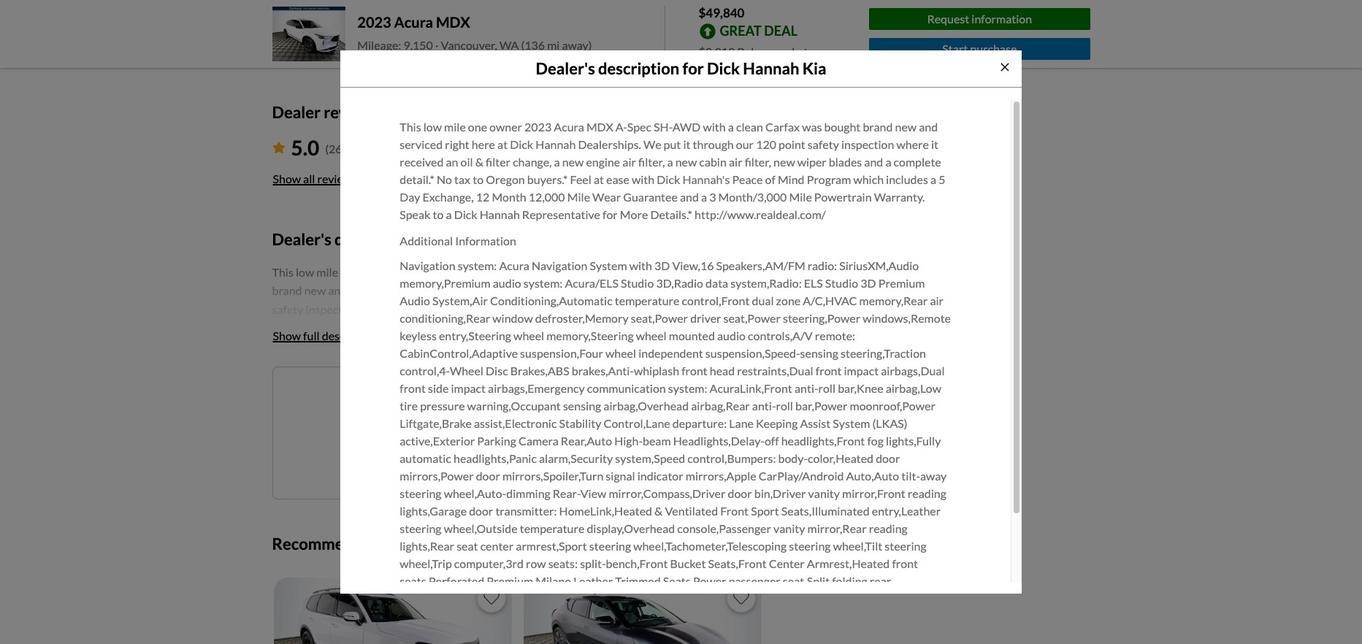 Task type: describe. For each thing, give the bounding box(es) containing it.
which for this low mile one owner 2023 acura mdx a-spec sh-awd with a clean carfax was bought brand new and serviced right here at dick hannah dealerships. we put it through our 120 point safety inspection where it received an oil & filter change, a new engine air filter, a new cabin air filter, new wiper blades and a complete detail.*  no tax to oregon buyers.*  feel at ease with dick hannah's peace of mind program which includes a 5 day exchange, 12 month 12,000 mile wear guarantee and a 3 month/3,000 mile powertrain warranty. speak to a dick hannah representative for more details.*  http://www.realdeal.com/
[[854, 172, 884, 186]]

hannah's for this low mile one owner 2023 acura mdx a-spec sh-awd with a clean carfax was bought brand new and serviced right here at dick hannah dealerships. we put it through our 120 point safety inspection where it received an oil & filter change, a new engine air filter, a new cabin air filter, new wiper blades and a complete detail.*  no tax to oregon buyers.*  feel at ease with dick hannah's peace of mind program which includes a 5 day exchange, 12 month 12,000 mile wear guarantee and a 3 month/3,000 mile powertrain warranty. speak to a dick hannah representative for more details.*  http://www.realdeal.com/
[[683, 172, 730, 186]]

a- for this low mile one owner 2023 acura mdx a-spec sh-awd with a clean carfax was bought brand new and serviced right here at dick hannah dealerships. we put it through our 120 point safety inspection where it received an oil & filter change, a new engine air filter, a new cabin air filter, new wiper blades and a complete detail.*  no tax to oregon buyers.*  feel at ease with dick hannah's peace of mind program which includes a 5 day exchange, 12 month 12,000 mile wear guarantee and a 3 month/3,000 mile powertrain warranty. speak to a dick hannah representative for more details.*  http://www.realdeal.com/ additional information
[[488, 265, 500, 279]]

received for this low mile one owner 2023 acura mdx a-spec sh-awd with a clean carfax was bought brand new and serviced right here at dick hannah dealerships. we put it through our 120 point safety inspection where it received an oil & filter change, a new engine air filter, a new cabin air filter, new wiper blades and a complete detail.*  no tax to oregon buyers.*  feel at ease with dick hannah's peace of mind program which includes a 5 day exchange, 12 month 12,000 mile wear guarantee and a 3 month/3,000 mile powertrain warranty. speak to a dick hannah representative for more details.*  http://www.realdeal.com/ additional information
[[405, 302, 449, 316]]

2 seat,power from the left
[[724, 311, 781, 325]]

row
[[526, 557, 546, 571]]

9,150
[[404, 38, 433, 52]]

mile for this low mile one owner 2023 acura mdx a-spec sh-awd with a clean carfax was bought brand new and serviced right here at dick hannah dealerships. we put it through our 120 point safety inspection where it received an oil & filter change, a new engine air filter, a new cabin air filter, new wiper blades and a complete detail.*  no tax to oregon buyers.*  feel at ease with dick hannah's peace of mind program which includes a 5 day exchange, 12 month 12,000 mile wear guarantee and a 3 month/3,000 mile powertrain warranty. speak to a dick hannah representative for more details.*  http://www.realdeal.com/
[[444, 120, 466, 134]]

wipers,rear
[[400, 609, 461, 623]]

exchange, for this low mile one owner 2023 acura mdx a-spec sh-awd with a clean carfax was bought brand new and serviced right here at dick hannah dealerships. we put it through our 120 point safety inspection where it received an oil & filter change, a new engine air filter, a new cabin air filter, new wiper blades and a complete detail.*  no tax to oregon buyers.*  feel at ease with dick hannah's peace of mind program which includes a 5 day exchange, 12 month 12,000 mile wear guarantee and a 3 month/3,000 mile powertrain warranty. speak to a dick hannah representative for more details.*  http://www.realdeal.com/ additional information
[[560, 340, 612, 354]]

mdx inside 2023 acura mdx mileage: 9,150 · vancouver, wa (136 mi away)
[[436, 13, 470, 31]]

acura/els
[[565, 276, 619, 290]]

request information button
[[870, 8, 1091, 30]]

wheel up brakes,anti-
[[606, 346, 637, 360]]

0 vertical spatial vanity
[[809, 487, 840, 501]]

0 vertical spatial audio
[[493, 276, 522, 290]]

wear for this low mile one owner 2023 acura mdx a-spec sh-awd with a clean carfax was bought brand new and serviced right here at dick hannah dealerships. we put it through our 120 point safety inspection where it received an oil & filter change, a new engine air filter, a new cabin air filter, new wiper blades and a complete detail.*  no tax to oregon buyers.*  feel at ease with dick hannah's peace of mind program which includes a 5 day exchange, 12 month 12,000 mile wear guarantee and a 3 month/3,000 mile powertrain warranty. speak to a dick hannah representative for more details.*  http://www.realdeal.com/
[[593, 190, 621, 204]]

engine for this low mile one owner 2023 acura mdx a-spec sh-awd with a clean carfax was bought brand new and serviced right here at dick hannah dealerships. we put it through our 120 point safety inspection where it received an oil & filter change, a new engine air filter, a new cabin air filter, new wiper blades and a complete detail.*  no tax to oregon buyers.*  feel at ease with dick hannah's peace of mind program which includes a 5 day exchange, 12 month 12,000 mile wear guarantee and a 3 month/3,000 mile powertrain warranty. speak to a dick hannah representative for more details.*  http://www.realdeal.com/ additional information
[[592, 302, 626, 316]]

sport
[[751, 504, 780, 518]]

5.0 (26 reviews)
[[291, 135, 388, 160]]

0 horizontal spatial premium
[[487, 574, 534, 588]]

2 navigation from the left
[[532, 259, 588, 273]]

wiper,speed-
[[506, 609, 572, 623]]

3d,radio
[[656, 276, 704, 290]]

which for this low mile one owner 2023 acura mdx a-spec sh-awd with a clean carfax was bought brand new and serviced right here at dick hannah dealerships. we put it through our 120 point safety inspection where it received an oil & filter change, a new engine air filter, a new cabin air filter, new wiper blades and a complete detail.*  no tax to oregon buyers.*  feel at ease with dick hannah's peace of mind program which includes a 5 day exchange, 12 month 12,000 mile wear guarantee and a 3 month/3,000 mile powertrain warranty. speak to a dick hannah representative for more details.*  http://www.realdeal.com/ additional information
[[443, 340, 474, 354]]

alarm,security
[[539, 452, 613, 465]]

0 vertical spatial window
[[493, 311, 533, 325]]

2023 inside 2023 acura mdx mileage: 9,150 · vancouver, wa (136 mi away)
[[358, 13, 391, 31]]

our for this low mile one owner 2023 acura mdx a-spec sh-awd with a clean carfax was bought brand new and serviced right here at dick hannah dealerships. we put it through our 120 point safety inspection where it received an oil & filter change, a new engine air filter, a new cabin air filter, new wiper blades and a complete detail.*  no tax to oregon buyers.*  feel at ease with dick hannah's peace of mind program which includes a 5 day exchange, 12 month 12,000 mile wear guarantee and a 3 month/3,000 mile powertrain warranty. speak to a dick hannah representative for more details.*  http://www.realdeal.com/ additional information
[[686, 284, 704, 298]]

0 vertical spatial 3d
[[655, 259, 670, 273]]

mind for this low mile one owner 2023 acura mdx a-spec sh-awd with a clean carfax was bought brand new and serviced right here at dick hannah dealerships. we put it through our 120 point safety inspection where it received an oil & filter change, a new engine air filter, a new cabin air filter, new wiper blades and a complete detail.*  no tax to oregon buyers.*  feel at ease with dick hannah's peace of mind program which includes a 5 day exchange, 12 month 12,000 mile wear guarantee and a 3 month/3,000 mile powertrain warranty. speak to a dick hannah representative for more details.*  http://www.realdeal.com/
[[778, 172, 805, 186]]

1 vertical spatial this
[[421, 534, 448, 554]]

with inside navigation system: acura navigation system with 3d view,16 speakers,am/fm radio: siriusxm,audio memory,premium audio system: acura/els studio 3d,radio data system,radio: els studio 3d premium audio system,air conditioning,automatic temperature control,front dual zone a/c,hvac memory,rear air conditioning,rear window defroster,memory seat,power driver seat,power steering,power windows,remote keyless entry,steering wheel memory,steering wheel mounted audio controls,a/v remote: cabincontrol,adaptive suspension,four wheel independent suspension,speed-sensing steering,traction control,4-wheel disc brakes,abs brakes,anti-whiplash front head restraints,dual front impact airbags,dual front side impact airbags,emergency communication system: acuralink,front anti-roll bar,knee airbag,low tire pressure warning,occupant sensing airbag,overhead airbag,rear anti-roll bar,power moonroof,power liftgate,brake assist,electronic stability control,lane departure: lane keeping assist system (lkas) active,exterior parking camera rear,auto high-beam headlights,delay-off headlights,front fog lights,fully automatic headlights,panic alarm,security system,speed control,bumpers: body-color,heated door mirrors,power door mirrors,spoiler,turn signal indicator mirrors,apple carplay/android auto,auto tilt-away steering wheel,auto-dimming rear-view mirror,compass,driver door bin,driver vanity mirror,front reading lights,garage door transmitter: homelink,heated & ventilated front sport seats,illuminated entry,leather steering wheel,outside temperature display,overhead console,passenger vanity mirror,rear reading lights,rear seat center armrest,sport steering wheel,tachometer,telescoping steering wheel,tilt steering wheel,trip computer,3rd row seats: split-bench,front bucket seats,front center armrest,heated front seats,perforated premium milano leather trimmed seats,power passenger seat,split folding rear seat,ventilated front seats,passenger door bin,alloy wheels,wheels: 20" x 9" aluminum alloy,rain sensing wipers,rear window wiper,speed-sensitive wipers,variably intermittent wipers,4.17 axle ratio,no tax to oregon buyers
[[630, 259, 652, 273]]

seats:
[[549, 557, 578, 571]]

clean for this low mile one owner 2023 acura mdx a-spec sh-awd with a clean carfax was bought brand new and serviced right here at dick hannah dealerships. we put it through our 120 point safety inspection where it received an oil & filter change, a new engine air filter, a new cabin air filter, new wiper blades and a complete detail.*  no tax to oregon buyers.*  feel at ease with dick hannah's peace of mind program which includes a 5 day exchange, 12 month 12,000 mile wear guarantee and a 3 month/3,000 mile powertrain warranty. speak to a dick hannah representative for more details.*  http://www.realdeal.com/
[[737, 120, 764, 134]]

keyless
[[400, 329, 437, 343]]

front
[[721, 504, 749, 518]]

sh- for this low mile one owner 2023 acura mdx a-spec sh-awd with a clean carfax was bought brand new and serviced right here at dick hannah dealerships. we put it through our 120 point safety inspection where it received an oil & filter change, a new engine air filter, a new cabin air filter, new wiper blades and a complete detail.*  no tax to oregon buyers.*  feel at ease with dick hannah's peace of mind program which includes a 5 day exchange, 12 month 12,000 mile wear guarantee and a 3 month/3,000 mile powertrain warranty. speak to a dick hannah representative for more details.*  http://www.realdeal.com/ additional information
[[526, 265, 545, 279]]

0 horizontal spatial anti-
[[753, 399, 776, 413]]

memory,steering
[[547, 329, 634, 343]]

(136
[[521, 38, 545, 52]]

0 vertical spatial roll
[[819, 381, 836, 395]]

headlights,panic
[[454, 452, 537, 465]]

awd for this low mile one owner 2023 acura mdx a-spec sh-awd with a clean carfax was bought brand new and serviced right here at dick hannah dealerships. we put it through our 120 point safety inspection where it received an oil & filter change, a new engine air filter, a new cabin air filter, new wiper blades and a complete detail.*  no tax to oregon buyers.*  feel at ease with dick hannah's peace of mind program which includes a 5 day exchange, 12 month 12,000 mile wear guarantee and a 3 month/3,000 mile powertrain warranty. speak to a dick hannah representative for more details.*  http://www.realdeal.com/ additional information
[[545, 265, 573, 279]]

camera
[[519, 434, 559, 448]]

filter for this low mile one owner 2023 acura mdx a-spec sh-awd with a clean carfax was bought brand new and serviced right here at dick hannah dealerships. we put it through our 120 point safety inspection where it received an oil & filter change, a new engine air filter, a new cabin air filter, new wiper blades and a complete detail.*  no tax to oregon buyers.*  feel at ease with dick hannah's peace of mind program which includes a 5 day exchange, 12 month 12,000 mile wear guarantee and a 3 month/3,000 mile powertrain warranty. speak to a dick hannah representative for more details.*  http://www.realdeal.com/
[[486, 155, 511, 169]]

received for this low mile one owner 2023 acura mdx a-spec sh-awd with a clean carfax was bought brand new and serviced right here at dick hannah dealerships. we put it through our 120 point safety inspection where it received an oil & filter change, a new engine air filter, a new cabin air filter, new wiper blades and a complete detail.*  no tax to oregon buyers.*  feel at ease with dick hannah's peace of mind program which includes a 5 day exchange, 12 month 12,000 mile wear guarantee and a 3 month/3,000 mile powertrain warranty. speak to a dick hannah representative for more details.*  http://www.realdeal.com/
[[400, 155, 444, 169]]

reviews inside show all reviews button
[[318, 172, 357, 186]]

description inside show full description "button"
[[322, 329, 380, 342]]

& for this low mile one owner 2023 acura mdx a-spec sh-awd with a clean carfax was bought brand new and serviced right here at dick hannah dealerships. we put it through our 120 point safety inspection where it received an oil & filter change, a new engine air filter, a new cabin air filter, new wiper blades and a complete detail.*  no tax to oregon buyers.*  feel at ease with dick hannah's peace of mind program which includes a 5 day exchange, 12 month 12,000 mile wear guarantee and a 3 month/3,000 mile powertrain warranty. speak to a dick hannah representative for more details.*  http://www.realdeal.com/
[[475, 155, 484, 169]]

here for this low mile one owner 2023 acura mdx a-spec sh-awd with a clean carfax was bought brand new and serviced right here at dick hannah dealerships. we put it through our 120 point safety inspection where it received an oil & filter change, a new engine air filter, a new cabin air filter, new wiper blades and a complete detail.*  no tax to oregon buyers.*  feel at ease with dick hannah's peace of mind program which includes a 5 day exchange, 12 month 12,000 mile wear guarantee and a 3 month/3,000 mile powertrain warranty. speak to a dick hannah representative for more details.*  http://www.realdeal.com/
[[472, 137, 495, 151]]

point for this low mile one owner 2023 acura mdx a-spec sh-awd with a clean carfax was bought brand new and serviced right here at dick hannah dealerships. we put it through our 120 point safety inspection where it received an oil & filter change, a new engine air filter, a new cabin air filter, new wiper blades and a complete detail.*  no tax to oregon buyers.*  feel at ease with dick hannah's peace of mind program which includes a 5 day exchange, 12 month 12,000 mile wear guarantee and a 3 month/3,000 mile powertrain warranty. speak to a dick hannah representative for more details.*  http://www.realdeal.com/
[[779, 137, 806, 151]]

entry,steering
[[439, 329, 512, 343]]

mirrors,power
[[400, 469, 474, 483]]

powertrain for this low mile one owner 2023 acura mdx a-spec sh-awd with a clean carfax was bought brand new and serviced right here at dick hannah dealerships. we put it through our 120 point safety inspection where it received an oil & filter change, a new engine air filter, a new cabin air filter, new wiper blades and a complete detail.*  no tax to oregon buyers.*  feel at ease with dick hannah's peace of mind program which includes a 5 day exchange, 12 month 12,000 mile wear guarantee and a 3 month/3,000 mile powertrain warranty. speak to a dick hannah representative for more details.*  http://www.realdeal.com/
[[815, 190, 872, 204]]

radio:
[[808, 259, 837, 273]]

bench,front
[[606, 557, 668, 571]]

3 for this low mile one owner 2023 acura mdx a-spec sh-awd with a clean carfax was bought brand new and serviced right here at dick hannah dealerships. we put it through our 120 point safety inspection where it received an oil & filter change, a new engine air filter, a new cabin air filter, new wiper blades and a complete detail.*  no tax to oregon buyers.*  feel at ease with dick hannah's peace of mind program which includes a 5 day exchange, 12 month 12,000 mile wear guarantee and a 3 month/3,000 mile powertrain warranty. speak to a dick hannah representative for more details.*  http://www.realdeal.com/ additional information
[[358, 359, 365, 372]]

milano
[[536, 574, 571, 588]]

navigation system: acura navigation system with 3d view,16 speakers,am/fm radio: siriusxm,audio memory,premium audio system: acura/els studio 3d,radio data system,radio: els studio 3d premium audio system,air conditioning,automatic temperature control,front dual zone a/c,hvac memory,rear air conditioning,rear window defroster,memory seat,power driver seat,power steering,power windows,remote keyless entry,steering wheel memory,steering wheel mounted audio controls,a/v remote: cabincontrol,adaptive suspension,four wheel independent suspension,speed-sensing steering,traction control,4-wheel disc brakes,abs brakes,anti-whiplash front head restraints,dual front impact airbags,dual front side impact airbags,emergency communication system: acuralink,front anti-roll bar,knee airbag,low tire pressure warning,occupant sensing airbag,overhead airbag,rear anti-roll bar,power moonroof,power liftgate,brake assist,electronic stability control,lane departure: lane keeping assist system (lkas) active,exterior parking camera rear,auto high-beam headlights,delay-off headlights,front fog lights,fully automatic headlights,panic alarm,security system,speed control,bumpers: body-color,heated door mirrors,power door mirrors,spoiler,turn signal indicator mirrors,apple carplay/android auto,auto tilt-away steering wheel,auto-dimming rear-view mirror,compass,driver door bin,driver vanity mirror,front reading lights,garage door transmitter: homelink,heated & ventilated front sport seats,illuminated entry,leather steering wheel,outside temperature display,overhead console,passenger vanity mirror,rear reading lights,rear seat center armrest,sport steering wheel,tachometer,telescoping steering wheel,tilt steering wheel,trip computer,3rd row seats: split-bench,front bucket seats,front center armrest,heated front seats,perforated premium milano leather trimmed seats,power passenger seat,split folding rear seat,ventilated front seats,passenger door bin,alloy wheels,wheels: 20" x 9" aluminum alloy,rain sensing wipers,rear window wiper,speed-sensitive wipers,variably intermittent wipers,4.17 axle ratio,no tax to oregon buyers
[[400, 259, 951, 641]]

steering down entry,leather
[[885, 539, 927, 553]]

description for dealer's description
[[335, 230, 416, 249]]

0 vertical spatial anti-
[[795, 381, 819, 395]]

system,radio:
[[731, 276, 802, 290]]

1 vertical spatial 3d
[[861, 276, 877, 290]]

·
[[436, 38, 439, 52]]

system,speed
[[615, 452, 686, 465]]

front left "head"
[[682, 364, 708, 378]]

0 vertical spatial system
[[590, 259, 627, 273]]

$3,919 below market
[[699, 44, 808, 58]]

automatic
[[400, 452, 452, 465]]

liftgate,brake
[[400, 416, 472, 430]]

program for this low mile one owner 2023 acura mdx a-spec sh-awd with a clean carfax was bought brand new and serviced right here at dick hannah dealerships. we put it through our 120 point safety inspection where it received an oil & filter change, a new engine air filter, a new cabin air filter, new wiper blades and a complete detail.*  no tax to oregon buyers.*  feel at ease with dick hannah's peace of mind program which includes a 5 day exchange, 12 month 12,000 mile wear guarantee and a 3 month/3,000 mile powertrain warranty. speak to a dick hannah representative for more details.*  http://www.realdeal.com/ additional information
[[397, 340, 441, 354]]

0 horizontal spatial temperature
[[520, 522, 585, 536]]

change, for this low mile one owner 2023 acura mdx a-spec sh-awd with a clean carfax was bought brand new and serviced right here at dick hannah dealerships. we put it through our 120 point safety inspection where it received an oil & filter change, a new engine air filter, a new cabin air filter, new wiper blades and a complete detail.*  no tax to oregon buyers.*  feel at ease with dick hannah's peace of mind program which includes a 5 day exchange, 12 month 12,000 mile wear guarantee and a 3 month/3,000 mile powertrain warranty. speak to a dick hannah representative for more details.*  http://www.realdeal.com/ additional information
[[519, 302, 558, 316]]

door down headlights,panic
[[476, 469, 500, 483]]

dealer's description
[[272, 230, 416, 249]]

12 for this low mile one owner 2023 acura mdx a-spec sh-awd with a clean carfax was bought brand new and serviced right here at dick hannah dealerships. we put it through our 120 point safety inspection where it received an oil & filter change, a new engine air filter, a new cabin air filter, new wiper blades and a complete detail.*  no tax to oregon buyers.*  feel at ease with dick hannah's peace of mind program which includes a 5 day exchange, 12 month 12,000 mile wear guarantee and a 3 month/3,000 mile powertrain warranty. speak to a dick hannah representative for more details.*  http://www.realdeal.com/ additional information
[[614, 340, 627, 354]]

2 horizontal spatial system:
[[669, 381, 708, 395]]

show full description button
[[272, 320, 380, 352]]

http://www.realdeal.com/ for this low mile one owner 2023 acura mdx a-spec sh-awd with a clean carfax was bought brand new and serviced right here at dick hannah dealerships. we put it through our 120 point safety inspection where it received an oil & filter change, a new engine air filter, a new cabin air filter, new wiper blades and a complete detail.*  no tax to oregon buyers.*  feel at ease with dick hannah's peace of mind program which includes a 5 day exchange, 12 month 12,000 mile wear guarantee and a 3 month/3,000 mile powertrain warranty. speak to a dick hannah representative for more details.*  http://www.realdeal.com/
[[695, 207, 826, 221]]

x
[[766, 592, 772, 606]]

to inside navigation system: acura navigation system with 3d view,16 speakers,am/fm radio: siriusxm,audio memory,premium audio system: acura/els studio 3d,radio data system,radio: els studio 3d premium audio system,air conditioning,automatic temperature control,front dual zone a/c,hvac memory,rear air conditioning,rear window defroster,memory seat,power driver seat,power steering,power windows,remote keyless entry,steering wheel memory,steering wheel mounted audio controls,a/v remote: cabincontrol,adaptive suspension,four wheel independent suspension,speed-sensing steering,traction control,4-wheel disc brakes,abs brakes,anti-whiplash front head restraints,dual front impact airbags,dual front side impact airbags,emergency communication system: acuralink,front anti-roll bar,knee airbag,low tire pressure warning,occupant sensing airbag,overhead airbag,rear anti-roll bar,power moonroof,power liftgate,brake assist,electronic stability control,lane departure: lane keeping assist system (lkas) active,exterior parking camera rear,auto high-beam headlights,delay-off headlights,front fog lights,fully automatic headlights,panic alarm,security system,speed control,bumpers: body-color,heated door mirrors,power door mirrors,spoiler,turn signal indicator mirrors,apple carplay/android auto,auto tilt-away steering wheel,auto-dimming rear-view mirror,compass,driver door bin,driver vanity mirror,front reading lights,garage door transmitter: homelink,heated & ventilated front sport seats,illuminated entry,leather steering wheel,outside temperature display,overhead console,passenger vanity mirror,rear reading lights,rear seat center armrest,sport steering wheel,tachometer,telescoping steering wheel,tilt steering wheel,trip computer,3rd row seats: split-bench,front bucket seats,front center armrest,heated front seats,perforated premium milano leather trimmed seats,power passenger seat,split folding rear seat,ventilated front seats,passenger door bin,alloy wheels,wheels: 20" x 9" aluminum alloy,rain sensing wipers,rear window wiper,speed-sensitive wipers,variably intermittent wipers,4.17 axle ratio,no tax to oregon buyers
[[923, 609, 934, 623]]

1 horizontal spatial system
[[833, 416, 871, 430]]

9"
[[774, 592, 785, 606]]

airbags,emergency
[[488, 381, 585, 395]]

lane
[[729, 416, 754, 430]]

0 horizontal spatial sensing
[[563, 399, 602, 413]]

powertrain for this low mile one owner 2023 acura mdx a-spec sh-awd with a clean carfax was bought brand new and serviced right here at dick hannah dealerships. we put it through our 120 point safety inspection where it received an oil & filter change, a new engine air filter, a new cabin air filter, new wiper blades and a complete detail.*  no tax to oregon buyers.*  feel at ease with dick hannah's peace of mind program which includes a 5 day exchange, 12 month 12,000 mile wear guarantee and a 3 month/3,000 mile powertrain warranty. speak to a dick hannah representative for more details.*  http://www.realdeal.com/ additional information
[[463, 359, 521, 372]]

1 horizontal spatial this
[[573, 392, 592, 406]]

warranty. for this low mile one owner 2023 acura mdx a-spec sh-awd with a clean carfax was bought brand new and serviced right here at dick hannah dealerships. we put it through our 120 point safety inspection where it received an oil & filter change, a new engine air filter, a new cabin air filter, new wiper blades and a complete detail.*  no tax to oregon buyers.*  feel at ease with dick hannah's peace of mind program which includes a 5 day exchange, 12 month 12,000 mile wear guarantee and a 3 month/3,000 mile powertrain warranty. speak to a dick hannah representative for more details.*  http://www.realdeal.com/
[[874, 190, 925, 204]]

acura inside this low mile one owner 2023 acura mdx a-spec sh-awd with a clean carfax was bought brand new and serviced right here at dick hannah dealerships. we put it through our 120 point safety inspection where it received an oil & filter change, a new engine air filter, a new cabin air filter, new wiper blades and a complete detail.*  no tax to oregon buyers.*  feel at ease with dick hannah's peace of mind program which includes a 5 day exchange, 12 month 12,000 mile wear guarantee and a 3 month/3,000 mile powertrain warranty. speak to a dick hannah representative for more details.*  http://www.realdeal.com/ additional information
[[426, 265, 457, 279]]

0 vertical spatial reading
[[908, 487, 947, 501]]

wheel up brakes,abs
[[514, 329, 544, 343]]

wipers,variably
[[621, 609, 702, 623]]

signal
[[606, 469, 636, 483]]

airbag,rear
[[691, 399, 750, 413]]

leather
[[574, 574, 613, 588]]

me for notify
[[457, 392, 473, 406]]

email
[[495, 435, 523, 448]]

where for this low mile one owner 2023 acura mdx a-spec sh-awd with a clean carfax was bought brand new and serviced right here at dick hannah dealerships. we put it through our 120 point safety inspection where it received an oil & filter change, a new engine air filter, a new cabin air filter, new wiper blades and a complete detail.*  no tax to oregon buyers.*  feel at ease with dick hannah's peace of mind program which includes a 5 day exchange, 12 month 12,000 mile wear guarantee and a 3 month/3,000 mile powertrain warranty. speak to a dick hannah representative for more details.*  http://www.realdeal.com/
[[897, 137, 929, 151]]

put for this low mile one owner 2023 acura mdx a-spec sh-awd with a clean carfax was bought brand new and serviced right here at dick hannah dealerships. we put it through our 120 point safety inspection where it received an oil & filter change, a new engine air filter, a new cabin air filter, new wiper blades and a complete detail.*  no tax to oregon buyers.*  feel at ease with dick hannah's peace of mind program which includes a 5 day exchange, 12 month 12,000 mile wear guarantee and a 3 month/3,000 mile powertrain warranty. speak to a dick hannah representative for more details.*  http://www.realdeal.com/
[[664, 137, 681, 151]]

1 horizontal spatial system:
[[524, 276, 563, 290]]

seats,perforated
[[400, 574, 485, 588]]

mdx for this low mile one owner 2023 acura mdx a-spec sh-awd with a clean carfax was bought brand new and serviced right here at dick hannah dealerships. we put it through our 120 point safety inspection where it received an oil & filter change, a new engine air filter, a new cabin air filter, new wiper blades and a complete detail.*  no tax to oregon buyers.*  feel at ease with dick hannah's peace of mind program which includes a 5 day exchange, 12 month 12,000 mile wear guarantee and a 3 month/3,000 mile powertrain warranty. speak to a dick hannah representative for more details.*  http://www.realdeal.com/
[[587, 120, 614, 134]]

one for this low mile one owner 2023 acura mdx a-spec sh-awd with a clean carfax was bought brand new and serviced right here at dick hannah dealerships. we put it through our 120 point safety inspection where it received an oil & filter change, a new engine air filter, a new cabin air filter, new wiper blades and a complete detail.*  no tax to oregon buyers.*  feel at ease with dick hannah's peace of mind program which includes a 5 day exchange, 12 month 12,000 mile wear guarantee and a 3 month/3,000 mile powertrain warranty. speak to a dick hannah representative for more details.*  http://www.realdeal.com/
[[468, 120, 487, 134]]

vancouver,
[[441, 38, 498, 52]]

full
[[303, 329, 320, 342]]

seat,split
[[783, 574, 830, 588]]

12,000 for this low mile one owner 2023 acura mdx a-spec sh-awd with a clean carfax was bought brand new and serviced right here at dick hannah dealerships. we put it through our 120 point safety inspection where it received an oil & filter change, a new engine air filter, a new cabin air filter, new wiper blades and a complete detail.*  no tax to oregon buyers.*  feel at ease with dick hannah's peace of mind program which includes a 5 day exchange, 12 month 12,000 mile wear guarantee and a 3 month/3,000 mile powertrain warranty. speak to a dick hannah representative for more details.*  http://www.realdeal.com/
[[529, 190, 565, 204]]

acura inside navigation system: acura navigation system with 3d view,16 speakers,am/fm radio: siriusxm,audio memory,premium audio system: acura/els studio 3d,radio data system,radio: els studio 3d premium audio system,air conditioning,automatic temperature control,front dual zone a/c,hvac memory,rear air conditioning,rear window defroster,memory seat,power driver seat,power steering,power windows,remote keyless entry,steering wheel memory,steering wheel mounted audio controls,a/v remote: cabincontrol,adaptive suspension,four wheel independent suspension,speed-sensing steering,traction control,4-wheel disc brakes,abs brakes,anti-whiplash front head restraints,dual front impact airbags,dual front side impact airbags,emergency communication system: acuralink,front anti-roll bar,knee airbag,low tire pressure warning,occupant sensing airbag,overhead airbag,rear anti-roll bar,power moonroof,power liftgate,brake assist,electronic stability control,lane departure: lane keeping assist system (lkas) active,exterior parking camera rear,auto high-beam headlights,delay-off headlights,front fog lights,fully automatic headlights,panic alarm,security system,speed control,bumpers: body-color,heated door mirrors,power door mirrors,spoiler,turn signal indicator mirrors,apple carplay/android auto,auto tilt-away steering wheel,auto-dimming rear-view mirror,compass,driver door bin,driver vanity mirror,front reading lights,garage door transmitter: homelink,heated & ventilated front sport seats,illuminated entry,leather steering wheel,outside temperature display,overhead console,passenger vanity mirror,rear reading lights,rear seat center armrest,sport steering wheel,tachometer,telescoping steering wheel,tilt steering wheel,trip computer,3rd row seats: split-bench,front bucket seats,front center armrest,heated front seats,perforated premium milano leather trimmed seats,power passenger seat,split folding rear seat,ventilated front seats,passenger door bin,alloy wheels,wheels: 20" x 9" aluminum alloy,rain sensing wipers,rear window wiper,speed-sensitive wipers,variably intermittent wipers,4.17 axle ratio,no tax to oregon buyers
[[499, 259, 530, 273]]

0 horizontal spatial roll
[[776, 399, 794, 413]]

front up tire
[[400, 381, 426, 395]]

month/3,000 for this low mile one owner 2023 acura mdx a-spec sh-awd with a clean carfax was bought brand new and serviced right here at dick hannah dealerships. we put it through our 120 point safety inspection where it received an oil & filter change, a new engine air filter, a new cabin air filter, new wiper blades and a complete detail.*  no tax to oregon buyers.*  feel at ease with dick hannah's peace of mind program which includes a 5 day exchange, 12 month 12,000 mile wear guarantee and a 3 month/3,000 mile powertrain warranty. speak to a dick hannah representative for more details.*  http://www.realdeal.com/
[[719, 190, 787, 204]]

dealer's description for dick hannah kia
[[536, 58, 827, 78]]

additional inside dealer's description for dick hannah kia dialog
[[400, 234, 453, 248]]

listings
[[513, 392, 550, 406]]

our for this low mile one owner 2023 acura mdx a-spec sh-awd with a clean carfax was bought brand new and serviced right here at dick hannah dealerships. we put it through our 120 point safety inspection where it received an oil & filter change, a new engine air filter, a new cabin air filter, new wiper blades and a complete detail.*  no tax to oregon buyers.*  feel at ease with dick hannah's peace of mind program which includes a 5 day exchange, 12 month 12,000 mile wear guarantee and a 3 month/3,000 mile powertrain warranty. speak to a dick hannah representative for more details.*  http://www.realdeal.com/
[[736, 137, 754, 151]]

off
[[765, 434, 779, 448]]

front down remote:
[[816, 364, 842, 378]]

auto,auto
[[847, 469, 900, 483]]

information
[[972, 12, 1033, 25]]

$49,840
[[699, 5, 745, 20]]

lights,garage
[[400, 504, 467, 518]]

owner for this low mile one owner 2023 acura mdx a-spec sh-awd with a clean carfax was bought brand new and serviced right here at dick hannah dealerships. we put it through our 120 point safety inspection where it received an oil & filter change, a new engine air filter, a new cabin air filter, new wiper blades and a complete detail.*  no tax to oregon buyers.*  feel at ease with dick hannah's peace of mind program which includes a 5 day exchange, 12 month 12,000 mile wear guarantee and a 3 month/3,000 mile powertrain warranty. speak to a dick hannah representative for more details.*  http://www.realdeal.com/
[[490, 120, 522, 134]]

seat
[[457, 539, 478, 553]]

bar,power
[[796, 399, 848, 413]]

data
[[706, 276, 729, 290]]

description for dealer's description for dick hannah kia
[[598, 58, 680, 78]]

armrest,sport
[[516, 539, 587, 553]]

month for this low mile one owner 2023 acura mdx a-spec sh-awd with a clean carfax was bought brand new and serviced right here at dick hannah dealerships. we put it through our 120 point safety inspection where it received an oil & filter change, a new engine air filter, a new cabin air filter, new wiper blades and a complete detail.*  no tax to oregon buyers.*  feel at ease with dick hannah's peace of mind program which includes a 5 day exchange, 12 month 12,000 mile wear guarantee and a 3 month/3,000 mile powertrain warranty. speak to a dick hannah representative for more details.*  http://www.realdeal.com/
[[492, 190, 527, 204]]

0 horizontal spatial vanity
[[774, 522, 806, 536]]

1 horizontal spatial impact
[[844, 364, 879, 378]]

front down computer,3rd
[[478, 592, 504, 606]]

mile for this low mile one owner 2023 acura mdx a-spec sh-awd with a clean carfax was bought brand new and serviced right here at dick hannah dealerships. we put it through our 120 point safety inspection where it received an oil & filter change, a new engine air filter, a new cabin air filter, new wiper blades and a complete detail.*  no tax to oregon buyers.*  feel at ease with dick hannah's peace of mind program which includes a 5 day exchange, 12 month 12,000 mile wear guarantee and a 3 month/3,000 mile powertrain warranty. speak to a dick hannah representative for more details.*  http://www.realdeal.com/ additional information
[[317, 265, 338, 279]]

$3,919
[[699, 44, 735, 58]]

front up the alloy,rain
[[893, 557, 919, 571]]

tire
[[400, 399, 418, 413]]

dealer's for dealer's description
[[272, 230, 332, 249]]

dealerships. for this low mile one owner 2023 acura mdx a-spec sh-awd with a clean carfax was bought brand new and serviced right here at dick hannah dealerships. we put it through our 120 point safety inspection where it received an oil & filter change, a new engine air filter, a new cabin air filter, new wiper blades and a complete detail.*  no tax to oregon buyers.*  feel at ease with dick hannah's peace of mind program which includes a 5 day exchange, 12 month 12,000 mile wear guarantee and a 3 month/3,000 mile powertrain warranty. speak to a dick hannah representative for more details.*  http://www.realdeal.com/
[[578, 137, 642, 151]]

steering up center
[[789, 539, 831, 553]]

cabin for this low mile one owner 2023 acura mdx a-spec sh-awd with a clean carfax was bought brand new and serviced right here at dick hannah dealerships. we put it through our 120 point safety inspection where it received an oil & filter change, a new engine air filter, a new cabin air filter, new wiper blades and a complete detail.*  no tax to oregon buyers.*  feel at ease with dick hannah's peace of mind program which includes a 5 day exchange, 12 month 12,000 mile wear guarantee and a 3 month/3,000 mile powertrain warranty. speak to a dick hannah representative for more details.*  http://www.realdeal.com/
[[700, 155, 727, 169]]

blades for this low mile one owner 2023 acura mdx a-spec sh-awd with a clean carfax was bought brand new and serviced right here at dick hannah dealerships. we put it through our 120 point safety inspection where it received an oil & filter change, a new engine air filter, a new cabin air filter, new wiper blades and a complete detail.*  no tax to oregon buyers.*  feel at ease with dick hannah's peace of mind program which includes a 5 day exchange, 12 month 12,000 mile wear guarantee and a 3 month/3,000 mile powertrain warranty. speak to a dick hannah representative for more details.*  http://www.realdeal.com/
[[829, 155, 862, 169]]

wheel,outside
[[444, 522, 518, 536]]

door down fog
[[876, 452, 901, 465]]

blades for this low mile one owner 2023 acura mdx a-spec sh-awd with a clean carfax was bought brand new and serviced right here at dick hannah dealerships. we put it through our 120 point safety inspection where it received an oil & filter change, a new engine air filter, a new cabin air filter, new wiper blades and a complete detail.*  no tax to oregon buyers.*  feel at ease with dick hannah's peace of mind program which includes a 5 day exchange, 12 month 12,000 mile wear guarantee and a 3 month/3,000 mile powertrain warranty. speak to a dick hannah representative for more details.*  http://www.realdeal.com/ additional information
[[356, 321, 390, 335]]

mounted
[[669, 329, 715, 343]]

0 vertical spatial system:
[[458, 259, 497, 273]]

additional inside this low mile one owner 2023 acura mdx a-spec sh-awd with a clean carfax was bought brand new and serviced right here at dick hannah dealerships. we put it through our 120 point safety inspection where it received an oil & filter change, a new engine air filter, a new cabin air filter, new wiper blades and a complete detail.*  no tax to oregon buyers.*  feel at ease with dick hannah's peace of mind program which includes a 5 day exchange, 12 month 12,000 mile wear guarantee and a 3 month/3,000 mile powertrain warranty. speak to a dick hannah representative for more details.*  http://www.realdeal.com/ additional information
[[272, 396, 325, 410]]

close modal dealer's description for dick hannah kia image
[[999, 61, 1011, 73]]

a- for this low mile one owner 2023 acura mdx a-spec sh-awd with a clean carfax was bought brand new and serviced right here at dick hannah dealerships. we put it through our 120 point safety inspection where it received an oil & filter change, a new engine air filter, a new cabin air filter, new wiper blades and a complete detail.*  no tax to oregon buyers.*  feel at ease with dick hannah's peace of mind program which includes a 5 day exchange, 12 month 12,000 mile wear guarantee and a 3 month/3,000 mile powertrain warranty. speak to a dick hannah representative for more details.*  http://www.realdeal.com/
[[616, 120, 628, 134]]

all
[[303, 172, 315, 186]]

one for this low mile one owner 2023 acura mdx a-spec sh-awd with a clean carfax was bought brand new and serviced right here at dick hannah dealerships. we put it through our 120 point safety inspection where it received an oil & filter change, a new engine air filter, a new cabin air filter, new wiper blades and a complete detail.*  no tax to oregon buyers.*  feel at ease with dick hannah's peace of mind program which includes a 5 day exchange, 12 month 12,000 mile wear guarantee and a 3 month/3,000 mile powertrain warranty. speak to a dick hannah representative for more details.*  http://www.realdeal.com/ additional information
[[341, 265, 360, 279]]

independent
[[639, 346, 704, 360]]

away)
[[562, 38, 592, 52]]

side
[[428, 381, 449, 395]]

carplay/android
[[759, 469, 844, 483]]

peace for this low mile one owner 2023 acura mdx a-spec sh-awd with a clean carfax was bought brand new and serviced right here at dick hannah dealerships. we put it through our 120 point safety inspection where it received an oil & filter change, a new engine air filter, a new cabin air filter, new wiper blades and a complete detail.*  no tax to oregon buyers.*  feel at ease with dick hannah's peace of mind program which includes a 5 day exchange, 12 month 12,000 mile wear guarantee and a 3 month/3,000 mile powertrain warranty. speak to a dick hannah representative for more details.*  http://www.realdeal.com/
[[733, 172, 763, 186]]

wheel,tachometer,telescoping
[[634, 539, 787, 553]]

detail.* for this low mile one owner 2023 acura mdx a-spec sh-awd with a clean carfax was bought brand new and serviced right here at dick hannah dealerships. we put it through our 120 point safety inspection where it received an oil & filter change, a new engine air filter, a new cabin air filter, new wiper blades and a complete detail.*  no tax to oregon buyers.*  feel at ease with dick hannah's peace of mind program which includes a 5 day exchange, 12 month 12,000 mile wear guarantee and a 3 month/3,000 mile powertrain warranty. speak to a dick hannah representative for more details.*  http://www.realdeal.com/ additional information
[[471, 321, 506, 335]]

this for this low mile one owner 2023 acura mdx a-spec sh-awd with a clean carfax was bought brand new and serviced right here at dick hannah dealerships. we put it through our 120 point safety inspection where it received an oil & filter change, a new engine air filter, a new cabin air filter, new wiper blades and a complete detail.*  no tax to oregon buyers.*  feel at ease with dick hannah's peace of mind program which includes a 5 day exchange, 12 month 12,000 mile wear guarantee and a 3 month/3,000 mile powertrain warranty. speak to a dick hannah representative for more details.*  http://www.realdeal.com/ additional information
[[272, 265, 294, 279]]

bin,alloy
[[617, 592, 661, 606]]

speakers,am/fm
[[717, 259, 806, 273]]

controls,a/v
[[748, 329, 813, 343]]

start purchase
[[943, 41, 1017, 55]]

folding
[[832, 574, 868, 588]]

axle
[[831, 609, 854, 623]]

air inside navigation system: acura navigation system with 3d view,16 speakers,am/fm radio: siriusxm,audio memory,premium audio system: acura/els studio 3d,radio data system,radio: els studio 3d premium audio system,air conditioning,automatic temperature control,front dual zone a/c,hvac memory,rear air conditioning,rear window defroster,memory seat,power driver seat,power steering,power windows,remote keyless entry,steering wheel memory,steering wheel mounted audio controls,a/v remote: cabincontrol,adaptive suspension,four wheel independent suspension,speed-sensing steering,traction control,4-wheel disc brakes,abs brakes,anti-whiplash front head restraints,dual front impact airbags,dual front side impact airbags,emergency communication system: acuralink,front anti-roll bar,knee airbag,low tire pressure warning,occupant sensing airbag,overhead airbag,rear anti-roll bar,power moonroof,power liftgate,brake assist,electronic stability control,lane departure: lane keeping assist system (lkas) active,exterior parking camera rear,auto high-beam headlights,delay-off headlights,front fog lights,fully automatic headlights,panic alarm,security system,speed control,bumpers: body-color,heated door mirrors,power door mirrors,spoiler,turn signal indicator mirrors,apple carplay/android auto,auto tilt-away steering wheel,auto-dimming rear-view mirror,compass,driver door bin,driver vanity mirror,front reading lights,garage door transmitter: homelink,heated & ventilated front sport seats,illuminated entry,leather steering wheel,outside temperature display,overhead console,passenger vanity mirror,rear reading lights,rear seat center armrest,sport steering wheel,tachometer,telescoping steering wheel,tilt steering wheel,trip computer,3rd row seats: split-bench,front bucket seats,front center armrest,heated front seats,perforated premium milano leather trimmed seats,power passenger seat,split folding rear seat,ventilated front seats,passenger door bin,alloy wheels,wheels: 20" x 9" aluminum alloy,rain sensing wipers,rear window wiper,speed-sensitive wipers,variably intermittent wipers,4.17 axle ratio,no tax to oregon buyers
[[930, 294, 944, 308]]

transmitter:
[[496, 504, 557, 518]]

dealer reviews
[[272, 102, 380, 122]]

rear
[[870, 574, 892, 588]]

headlights,front
[[782, 434, 865, 448]]

control,front
[[682, 294, 750, 308]]

2 horizontal spatial one
[[595, 392, 614, 406]]

2 vertical spatial of
[[475, 392, 486, 406]]

sh- for this low mile one owner 2023 acura mdx a-spec sh-awd with a clean carfax was bought brand new and serviced right here at dick hannah dealerships. we put it through our 120 point safety inspection where it received an oil & filter change, a new engine air filter, a new cabin air filter, new wiper blades and a complete detail.*  no tax to oregon buyers.*  feel at ease with dick hannah's peace of mind program which includes a 5 day exchange, 12 month 12,000 mile wear guarantee and a 3 month/3,000 mile powertrain warranty. speak to a dick hannah representative for more details.*  http://www.realdeal.com/
[[654, 120, 673, 134]]

great
[[720, 22, 762, 39]]

1 studio from the left
[[621, 276, 654, 290]]

wheel,trip
[[400, 557, 452, 571]]

1 vertical spatial reading
[[869, 522, 908, 536]]

0 vertical spatial sensing
[[801, 346, 839, 360]]

wa
[[500, 38, 519, 52]]

0 vertical spatial premium
[[879, 276, 925, 290]]

dealer's description for dick hannah kia dialog
[[341, 50, 1022, 645]]

1 horizontal spatial temperature
[[615, 294, 680, 308]]

bucket
[[670, 557, 706, 571]]

12 for this low mile one owner 2023 acura mdx a-spec sh-awd with a clean carfax was bought brand new and serviced right here at dick hannah dealerships. we put it through our 120 point safety inspection where it received an oil & filter change, a new engine air filter, a new cabin air filter, new wiper blades and a complete detail.*  no tax to oregon buyers.*  feel at ease with dick hannah's peace of mind program which includes a 5 day exchange, 12 month 12,000 mile wear guarantee and a 3 month/3,000 mile powertrain warranty. speak to a dick hannah representative for more details.*  http://www.realdeal.com/
[[476, 190, 490, 204]]

departure:
[[673, 416, 727, 430]]

0 vertical spatial reviews
[[324, 102, 380, 122]]

0 horizontal spatial impact
[[451, 381, 486, 395]]

start
[[943, 41, 968, 55]]

was for this low mile one owner 2023 acura mdx a-spec sh-awd with a clean carfax was bought brand new and serviced right here at dick hannah dealerships. we put it through our 120 point safety inspection where it received an oil & filter change, a new engine air filter, a new cabin air filter, new wiper blades and a complete detail.*  no tax to oregon buyers.*  feel at ease with dick hannah's peace of mind program which includes a 5 day exchange, 12 month 12,000 mile wear guarantee and a 3 month/3,000 mile powertrain warranty. speak to a dick hannah representative for more details.*  http://www.realdeal.com/ additional information
[[675, 265, 695, 279]]

3 for this low mile one owner 2023 acura mdx a-spec sh-awd with a clean carfax was bought brand new and serviced right here at dick hannah dealerships. we put it through our 120 point safety inspection where it received an oil & filter change, a new engine air filter, a new cabin air filter, new wiper blades and a complete detail.*  no tax to oregon buyers.*  feel at ease with dick hannah's peace of mind program which includes a 5 day exchange, 12 month 12,000 mile wear guarantee and a 3 month/3,000 mile powertrain warranty. speak to a dick hannah representative for more details.*  http://www.realdeal.com/
[[710, 190, 716, 204]]

brand for this low mile one owner 2023 acura mdx a-spec sh-awd with a clean carfax was bought brand new and serviced right here at dick hannah dealerships. we put it through our 120 point safety inspection where it received an oil & filter change, a new engine air filter, a new cabin air filter, new wiper blades and a complete detail.*  no tax to oregon buyers.*  feel at ease with dick hannah's peace of mind program which includes a 5 day exchange, 12 month 12,000 mile wear guarantee and a 3 month/3,000 mile powertrain warranty. speak to a dick hannah representative for more details.*  http://www.realdeal.com/
[[863, 120, 893, 134]]

door up the sensitive
[[590, 592, 614, 606]]

mirror,rear
[[808, 522, 867, 536]]

oregon inside navigation system: acura navigation system with 3d view,16 speakers,am/fm radio: siriusxm,audio memory,premium audio system: acura/els studio 3d,radio data system,radio: els studio 3d premium audio system,air conditioning,automatic temperature control,front dual zone a/c,hvac memory,rear air conditioning,rear window defroster,memory seat,power driver seat,power steering,power windows,remote keyless entry,steering wheel memory,steering wheel mounted audio controls,a/v remote: cabincontrol,adaptive suspension,four wheel independent suspension,speed-sensing steering,traction control,4-wheel disc brakes,abs brakes,anti-whiplash front head restraints,dual front impact airbags,dual front side impact airbags,emergency communication system: acuralink,front anti-roll bar,knee airbag,low tire pressure warning,occupant sensing airbag,overhead airbag,rear anti-roll bar,power moonroof,power liftgate,brake assist,electronic stability control,lane departure: lane keeping assist system (lkas) active,exterior parking camera rear,auto high-beam headlights,delay-off headlights,front fog lights,fully automatic headlights,panic alarm,security system,speed control,bumpers: body-color,heated door mirrors,power door mirrors,spoiler,turn signal indicator mirrors,apple carplay/android auto,auto tilt-away steering wheel,auto-dimming rear-view mirror,compass,driver door bin,driver vanity mirror,front reading lights,garage door transmitter: homelink,heated & ventilated front sport seats,illuminated entry,leather steering wheel,outside temperature display,overhead console,passenger vanity mirror,rear reading lights,rear seat center armrest,sport steering wheel,tachometer,telescoping steering wheel,tilt steering wheel,trip computer,3rd row seats: split-bench,front bucket seats,front center armrest,heated front seats,perforated premium milano leather trimmed seats,power passenger seat,split folding rear seat,ventilated front seats,passenger door bin,alloy wheels,wheels: 20" x 9" aluminum alloy,rain sensing wipers,rear window wiper,speed-sensitive wipers,variably intermittent wipers,4.17 axle ratio,no tax to oregon buyers
[[400, 627, 439, 641]]

information inside this low mile one owner 2023 acura mdx a-spec sh-awd with a clean carfax was bought brand new and serviced right here at dick hannah dealerships. we put it through our 120 point safety inspection where it received an oil & filter change, a new engine air filter, a new cabin air filter, new wiper blades and a complete detail.*  no tax to oregon buyers.*  feel at ease with dick hannah's peace of mind program which includes a 5 day exchange, 12 month 12,000 mile wear guarantee and a 3 month/3,000 mile powertrain warranty. speak to a dick hannah representative for more details.*  http://www.realdeal.com/ additional information
[[328, 396, 389, 410]]

show full description
[[273, 329, 380, 342]]

whiplash
[[634, 364, 680, 378]]

information inside dealer's description for dick hannah kia dialog
[[455, 234, 517, 248]]

filter for this low mile one owner 2023 acura mdx a-spec sh-awd with a clean carfax was bought brand new and serviced right here at dick hannah dealerships. we put it through our 120 point safety inspection where it received an oil & filter change, a new engine air filter, a new cabin air filter, new wiper blades and a complete detail.*  no tax to oregon buyers.*  feel at ease with dick hannah's peace of mind program which includes a 5 day exchange, 12 month 12,000 mile wear guarantee and a 3 month/3,000 mile powertrain warranty. speak to a dick hannah representative for more details.*  http://www.realdeal.com/ additional information
[[491, 302, 516, 316]]

1 vertical spatial window
[[463, 609, 504, 623]]

acura inside 2023 acura mdx mileage: 9,150 · vancouver, wa (136 mi away)
[[394, 13, 433, 31]]

scroll left image
[[705, 539, 711, 552]]

safety for this low mile one owner 2023 acura mdx a-spec sh-awd with a clean carfax was bought brand new and serviced right here at dick hannah dealerships. we put it through our 120 point safety inspection where it received an oil & filter change, a new engine air filter, a new cabin air filter, new wiper blades and a complete detail.*  no tax to oregon buyers.*  feel at ease with dick hannah's peace of mind program which includes a 5 day exchange, 12 month 12,000 mile wear guarantee and a 3 month/3,000 mile powertrain warranty. speak to a dick hannah representative for more details.*  http://www.realdeal.com/ additional information
[[272, 302, 304, 316]]

5 for this low mile one owner 2023 acura mdx a-spec sh-awd with a clean carfax was bought brand new and serviced right here at dick hannah dealerships. we put it through our 120 point safety inspection where it received an oil & filter change, a new engine air filter, a new cabin air filter, new wiper blades and a complete detail.*  no tax to oregon buyers.*  feel at ease with dick hannah's peace of mind program which includes a 5 day exchange, 12 month 12,000 mile wear guarantee and a 3 month/3,000 mile powertrain warranty. speak to a dick hannah representative for more details.*  http://www.realdeal.com/
[[939, 172, 946, 186]]

acura inside this low mile one owner 2023 acura mdx a-spec sh-awd with a clean carfax was bought brand new and serviced right here at dick hannah dealerships. we put it through our 120 point safety inspection where it received an oil & filter change, a new engine air filter, a new cabin air filter, new wiper blades and a complete detail.*  no tax to oregon buyers.*  feel at ease with dick hannah's peace of mind program which includes a 5 day exchange, 12 month 12,000 mile wear guarantee and a 3 month/3,000 mile powertrain warranty. speak to a dick hannah representative for more details.*  http://www.realdeal.com/
[[554, 120, 584, 134]]

inspection for this low mile one owner 2023 acura mdx a-spec sh-awd with a clean carfax was bought brand new and serviced right here at dick hannah dealerships. we put it through our 120 point safety inspection where it received an oil & filter change, a new engine air filter, a new cabin air filter, new wiper blades and a complete detail.*  no tax to oregon buyers.*  feel at ease with dick hannah's peace of mind program which includes a 5 day exchange, 12 month 12,000 mile wear guarantee and a 3 month/3,000 mile powertrain warranty. speak to a dick hannah representative for more details.*  http://www.realdeal.com/ additional information
[[306, 302, 359, 316]]



Task type: locate. For each thing, give the bounding box(es) containing it.
premium down computer,3rd
[[487, 574, 534, 588]]

0 horizontal spatial was
[[675, 265, 695, 279]]

this up wheel,trip
[[421, 534, 448, 554]]

sensing up tax
[[896, 592, 934, 606]]

& inside this low mile one owner 2023 acura mdx a-spec sh-awd with a clean carfax was bought brand new and serviced right here at dick hannah dealerships. we put it through our 120 point safety inspection where it received an oil & filter change, a new engine air filter, a new cabin air filter, new wiper blades and a complete detail.*  no tax to oregon buyers.*  feel at ease with dick hannah's peace of mind program which includes a 5 day exchange, 12 month 12,000 mile wear guarantee and a 3 month/3,000 mile powertrain warranty. speak to a dick hannah representative for more details.*  http://www.realdeal.com/ additional information
[[481, 302, 489, 316]]

http://www.realdeal.com/ up the notify me of new listings like this one
[[445, 377, 576, 391]]

body-
[[779, 452, 808, 465]]

3 inside this low mile one owner 2023 acura mdx a-spec sh-awd with a clean carfax was bought brand new and serviced right here at dick hannah dealerships. we put it through our 120 point safety inspection where it received an oil & filter change, a new engine air filter, a new cabin air filter, new wiper blades and a complete detail.*  no tax to oregon buyers.*  feel at ease with dick hannah's peace of mind program which includes a 5 day exchange, 12 month 12,000 mile wear guarantee and a 3 month/3,000 mile powertrain warranty. speak to a dick hannah representative for more details.*  http://www.realdeal.com/
[[710, 190, 716, 204]]

dealer's down all
[[272, 230, 332, 249]]

buyers.* for this low mile one owner 2023 acura mdx a-spec sh-awd with a clean carfax was bought brand new and serviced right here at dick hannah dealerships. we put it through our 120 point safety inspection where it received an oil & filter change, a new engine air filter, a new cabin air filter, new wiper blades and a complete detail.*  no tax to oregon buyers.*  feel at ease with dick hannah's peace of mind program which includes a 5 day exchange, 12 month 12,000 mile wear guarantee and a 3 month/3,000 mile powertrain warranty. speak to a dick hannah representative for more details.*  http://www.realdeal.com/
[[527, 172, 568, 186]]

1 vertical spatial exchange,
[[560, 340, 612, 354]]

1 vertical spatial clean
[[609, 265, 636, 279]]

which inside this low mile one owner 2023 acura mdx a-spec sh-awd with a clean carfax was bought brand new and serviced right here at dick hannah dealerships. we put it through our 120 point safety inspection where it received an oil & filter change, a new engine air filter, a new cabin air filter, new wiper blades and a complete detail.*  no tax to oregon buyers.*  feel at ease with dick hannah's peace of mind program which includes a 5 day exchange, 12 month 12,000 mile wear guarantee and a 3 month/3,000 mile powertrain warranty. speak to a dick hannah representative for more details.*  http://www.realdeal.com/
[[854, 172, 884, 186]]

mind inside this low mile one owner 2023 acura mdx a-spec sh-awd with a clean carfax was bought brand new and serviced right here at dick hannah dealerships. we put it through our 120 point safety inspection where it received an oil & filter change, a new engine air filter, a new cabin air filter, new wiper blades and a complete detail.*  no tax to oregon buyers.*  feel at ease with dick hannah's peace of mind program which includes a 5 day exchange, 12 month 12,000 mile wear guarantee and a 3 month/3,000 mile powertrain warranty. speak to a dick hannah representative for more details.*  http://www.realdeal.com/ additional information
[[368, 340, 394, 354]]

awd
[[673, 120, 701, 134], [545, 265, 573, 279]]

0 horizontal spatial low
[[296, 265, 314, 279]]

console,passenger
[[678, 522, 772, 536]]

2 vertical spatial for
[[353, 377, 368, 391]]

0 vertical spatial description
[[598, 58, 680, 78]]

no for this low mile one owner 2023 acura mdx a-spec sh-awd with a clean carfax was bought brand new and serviced right here at dick hannah dealerships. we put it through our 120 point safety inspection where it received an oil & filter change, a new engine air filter, a new cabin air filter, new wiper blades and a complete detail.*  no tax to oregon buyers.*  feel at ease with dick hannah's peace of mind program which includes a 5 day exchange, 12 month 12,000 mile wear guarantee and a 3 month/3,000 mile powertrain warranty. speak to a dick hannah representative for more details.*  http://www.realdeal.com/
[[437, 172, 452, 186]]

of
[[765, 172, 776, 186], [355, 340, 365, 354], [475, 392, 486, 406]]

0 horizontal spatial system
[[590, 259, 627, 273]]

1 horizontal spatial point
[[779, 137, 806, 151]]

through for this low mile one owner 2023 acura mdx a-spec sh-awd with a clean carfax was bought brand new and serviced right here at dick hannah dealerships. we put it through our 120 point safety inspection where it received an oil & filter change, a new engine air filter, a new cabin air filter, new wiper blades and a complete detail.*  no tax to oregon buyers.*  feel at ease with dick hannah's peace of mind program which includes a 5 day exchange, 12 month 12,000 mile wear guarantee and a 3 month/3,000 mile powertrain warranty. speak to a dick hannah representative for more details.*  http://www.realdeal.com/
[[693, 137, 734, 151]]

dual
[[752, 294, 774, 308]]

month/3,000 up speakers,am/fm
[[719, 190, 787, 204]]

warranty. inside this low mile one owner 2023 acura mdx a-spec sh-awd with a clean carfax was bought brand new and serviced right here at dick hannah dealerships. we put it through our 120 point safety inspection where it received an oil & filter change, a new engine air filter, a new cabin air filter, new wiper blades and a complete detail.*  no tax to oregon buyers.*  feel at ease with dick hannah's peace of mind program which includes a 5 day exchange, 12 month 12,000 mile wear guarantee and a 3 month/3,000 mile powertrain warranty. speak to a dick hannah representative for more details.*  http://www.realdeal.com/
[[874, 190, 925, 204]]

guarantee for this low mile one owner 2023 acura mdx a-spec sh-awd with a clean carfax was bought brand new and serviced right here at dick hannah dealerships. we put it through our 120 point safety inspection where it received an oil & filter change, a new engine air filter, a new cabin air filter, new wiper blades and a complete detail.*  no tax to oregon buyers.*  feel at ease with dick hannah's peace of mind program which includes a 5 day exchange, 12 month 12,000 mile wear guarantee and a 3 month/3,000 mile powertrain warranty. speak to a dick hannah representative for more details.*  http://www.realdeal.com/
[[623, 190, 678, 204]]

1 vertical spatial month
[[630, 340, 664, 354]]

received up keyless
[[405, 302, 449, 316]]

1 horizontal spatial 120
[[756, 137, 777, 151]]

tax for this low mile one owner 2023 acura mdx a-spec sh-awd with a clean carfax was bought brand new and serviced right here at dick hannah dealerships. we put it through our 120 point safety inspection where it received an oil & filter change, a new engine air filter, a new cabin air filter, new wiper blades and a complete detail.*  no tax to oregon buyers.*  feel at ease with dick hannah's peace of mind program which includes a 5 day exchange, 12 month 12,000 mile wear guarantee and a 3 month/3,000 mile powertrain warranty. speak to a dick hannah representative for more details.*  http://www.realdeal.com/ additional information
[[526, 321, 542, 335]]

filter inside this low mile one owner 2023 acura mdx a-spec sh-awd with a clean carfax was bought brand new and serviced right here at dick hannah dealerships. we put it through our 120 point safety inspection where it received an oil & filter change, a new engine air filter, a new cabin air filter, new wiper blades and a complete detail.*  no tax to oregon buyers.*  feel at ease with dick hannah's peace of mind program which includes a 5 day exchange, 12 month 12,000 mile wear guarantee and a 3 month/3,000 mile powertrain warranty. speak to a dick hannah representative for more details.*  http://www.realdeal.com/
[[486, 155, 511, 169]]

wheel,tilt
[[833, 539, 883, 553]]

we for this low mile one owner 2023 acura mdx a-spec sh-awd with a clean carfax was bought brand new and serviced right here at dick hannah dealerships. we put it through our 120 point safety inspection where it received an oil & filter change, a new engine air filter, a new cabin air filter, new wiper blades and a complete detail.*  no tax to oregon buyers.*  feel at ease with dick hannah's peace of mind program which includes a 5 day exchange, 12 month 12,000 mile wear guarantee and a 3 month/3,000 mile powertrain warranty. speak to a dick hannah representative for more details.*  http://www.realdeal.com/ additional information
[[593, 284, 611, 298]]

assist,electronic
[[474, 416, 557, 430]]

details.* for this low mile one owner 2023 acura mdx a-spec sh-awd with a clean carfax was bought brand new and serviced right here at dick hannah dealerships. we put it through our 120 point safety inspection where it received an oil & filter change, a new engine air filter, a new cabin air filter, new wiper blades and a complete detail.*  no tax to oregon buyers.*  feel at ease with dick hannah's peace of mind program which includes a 5 day exchange, 12 month 12,000 mile wear guarantee and a 3 month/3,000 mile powertrain warranty. speak to a dick hannah representative for more details.*  http://www.realdeal.com/ additional information
[[400, 377, 443, 391]]

steering up split-
[[590, 539, 631, 553]]

wiper
[[798, 155, 827, 169], [325, 321, 354, 335]]

vanity up seats,illuminated
[[809, 487, 840, 501]]

1 horizontal spatial 5
[[939, 172, 946, 186]]

buyers.* for this low mile one owner 2023 acura mdx a-spec sh-awd with a clean carfax was bought brand new and serviced right here at dick hannah dealerships. we put it through our 120 point safety inspection where it received an oil & filter change, a new engine air filter, a new cabin air filter, new wiper blades and a complete detail.*  no tax to oregon buyers.*  feel at ease with dick hannah's peace of mind program which includes a 5 day exchange, 12 month 12,000 mile wear guarantee and a 3 month/3,000 mile powertrain warranty. speak to a dick hannah representative for more details.*  http://www.realdeal.com/ additional information
[[599, 321, 639, 335]]

1 vertical spatial one
[[341, 265, 360, 279]]

1 vertical spatial wear
[[730, 340, 759, 354]]

dealer for dealer reviews
[[272, 102, 321, 122]]

premium up memory,rear on the top
[[879, 276, 925, 290]]

0 horizontal spatial wiper
[[325, 321, 354, 335]]

this low mile one owner 2023 acura mdx a-spec sh-awd with a clean carfax was bought brand new and serviced right here at dick hannah dealerships. we put it through our 120 point safety inspection where it received an oil & filter change, a new engine air filter, a new cabin air filter, new wiper blades and a complete detail.*  no tax to oregon buyers.*  feel at ease with dick hannah's peace of mind program which includes a 5 day exchange, 12 month 12,000 mile wear guarantee and a 3 month/3,000 mile powertrain warranty. speak to a dick hannah representative for more details.*  http://www.realdeal.com/ additional information
[[272, 265, 759, 410]]

roll up bar,power
[[819, 381, 836, 395]]

me right email
[[525, 435, 541, 448]]

0 horizontal spatial awd
[[545, 265, 573, 279]]

1 vertical spatial where
[[361, 302, 394, 316]]

month/3,000
[[719, 190, 787, 204], [367, 359, 436, 372]]

spec inside this low mile one owner 2023 acura mdx a-spec sh-awd with a clean carfax was bought brand new and serviced right here at dick hannah dealerships. we put it through our 120 point safety inspection where it received an oil & filter change, a new engine air filter, a new cabin air filter, new wiper blades and a complete detail.*  no tax to oregon buyers.*  feel at ease with dick hannah's peace of mind program which includes a 5 day exchange, 12 month 12,000 mile wear guarantee and a 3 month/3,000 mile powertrain warranty. speak to a dick hannah representative for more details.*  http://www.realdeal.com/ additional information
[[500, 265, 524, 279]]

recommended from this dealer
[[272, 534, 496, 554]]

for up acura/els
[[603, 207, 618, 221]]

warning,occupant
[[467, 399, 561, 413]]

bought
[[825, 120, 861, 134], [697, 265, 733, 279]]

carfax for this low mile one owner 2023 acura mdx a-spec sh-awd with a clean carfax was bought brand new and serviced right here at dick hannah dealerships. we put it through our 120 point safety inspection where it received an oil & filter change, a new engine air filter, a new cabin air filter, new wiper blades and a complete detail.*  no tax to oregon buyers.*  feel at ease with dick hannah's peace of mind program which includes a 5 day exchange, 12 month 12,000 mile wear guarantee and a 3 month/3,000 mile powertrain warranty. speak to a dick hannah representative for more details.*  http://www.realdeal.com/ additional information
[[638, 265, 673, 279]]

speak inside this low mile one owner 2023 acura mdx a-spec sh-awd with a clean carfax was bought brand new and serviced right here at dick hannah dealerships. we put it through our 120 point safety inspection where it received an oil & filter change, a new engine air filter, a new cabin air filter, new wiper blades and a complete detail.*  no tax to oregon buyers.*  feel at ease with dick hannah's peace of mind program which includes a 5 day exchange, 12 month 12,000 mile wear guarantee and a 3 month/3,000 mile powertrain warranty. speak to a dick hannah representative for more details.*  http://www.realdeal.com/ additional information
[[576, 359, 607, 372]]

1 horizontal spatial dealer's
[[536, 58, 595, 78]]

3 inside this low mile one owner 2023 acura mdx a-spec sh-awd with a clean carfax was bought brand new and serviced right here at dick hannah dealerships. we put it through our 120 point safety inspection where it received an oil & filter change, a new engine air filter, a new cabin air filter, new wiper blades and a complete detail.*  no tax to oregon buyers.*  feel at ease with dick hannah's peace of mind program which includes a 5 day exchange, 12 month 12,000 mile wear guarantee and a 3 month/3,000 mile powertrain warranty. speak to a dick hannah representative for more details.*  http://www.realdeal.com/ additional information
[[358, 359, 365, 372]]

anti-
[[795, 381, 819, 395], [753, 399, 776, 413]]

for inside this low mile one owner 2023 acura mdx a-spec sh-awd with a clean carfax was bought brand new and serviced right here at dick hannah dealerships. we put it through our 120 point safety inspection where it received an oil & filter change, a new engine air filter, a new cabin air filter, new wiper blades and a complete detail.*  no tax to oregon buyers.*  feel at ease with dick hannah's peace of mind program which includes a 5 day exchange, 12 month 12,000 mile wear guarantee and a 3 month/3,000 mile powertrain warranty. speak to a dick hannah representative for more details.*  http://www.realdeal.com/ additional information
[[353, 377, 368, 391]]

0 vertical spatial received
[[400, 155, 444, 169]]

put
[[664, 137, 681, 151], [614, 284, 631, 298]]

0 horizontal spatial this
[[421, 534, 448, 554]]

our inside this low mile one owner 2023 acura mdx a-spec sh-awd with a clean carfax was bought brand new and serviced right here at dick hannah dealerships. we put it through our 120 point safety inspection where it received an oil & filter change, a new engine air filter, a new cabin air filter, new wiper blades and a complete detail.*  no tax to oregon buyers.*  feel at ease with dick hannah's peace of mind program which includes a 5 day exchange, 12 month 12,000 mile wear guarantee and a 3 month/3,000 mile powertrain warranty. speak to a dick hannah representative for more details.*  http://www.realdeal.com/
[[736, 137, 754, 151]]

for for this low mile one owner 2023 acura mdx a-spec sh-awd with a clean carfax was bought brand new and serviced right here at dick hannah dealerships. we put it through our 120 point safety inspection where it received an oil & filter change, a new engine air filter, a new cabin air filter, new wiper blades and a complete detail.*  no tax to oregon buyers.*  feel at ease with dick hannah's peace of mind program which includes a 5 day exchange, 12 month 12,000 mile wear guarantee and a 3 month/3,000 mile powertrain warranty. speak to a dick hannah representative for more details.*  http://www.realdeal.com/
[[603, 207, 618, 221]]

more for this low mile one owner 2023 acura mdx a-spec sh-awd with a clean carfax was bought brand new and serviced right here at dick hannah dealerships. we put it through our 120 point safety inspection where it received an oil & filter change, a new engine air filter, a new cabin air filter, new wiper blades and a complete detail.*  no tax to oregon buyers.*  feel at ease with dick hannah's peace of mind program which includes a 5 day exchange, 12 month 12,000 mile wear guarantee and a 3 month/3,000 mile powertrain warranty. speak to a dick hannah representative for more details.*  http://www.realdeal.com/
[[620, 207, 648, 221]]

point inside this low mile one owner 2023 acura mdx a-spec sh-awd with a clean carfax was bought brand new and serviced right here at dick hannah dealerships. we put it through our 120 point safety inspection where it received an oil & filter change, a new engine air filter, a new cabin air filter, new wiper blades and a complete detail.*  no tax to oregon buyers.*  feel at ease with dick hannah's peace of mind program which includes a 5 day exchange, 12 month 12,000 mile wear guarantee and a 3 month/3,000 mile powertrain warranty. speak to a dick hannah representative for more details.*  http://www.realdeal.com/ additional information
[[729, 284, 755, 298]]

mdx inside this low mile one owner 2023 acura mdx a-spec sh-awd with a clean carfax was bought brand new and serviced right here at dick hannah dealerships. we put it through our 120 point safety inspection where it received an oil & filter change, a new engine air filter, a new cabin air filter, new wiper blades and a complete detail.*  no tax to oregon buyers.*  feel at ease with dick hannah's peace of mind program which includes a 5 day exchange, 12 month 12,000 mile wear guarantee and a 3 month/3,000 mile powertrain warranty. speak to a dick hannah representative for more details.*  http://www.realdeal.com/
[[587, 120, 614, 134]]

0 horizontal spatial which
[[443, 340, 474, 354]]

0 vertical spatial of
[[765, 172, 776, 186]]

buyers.* inside this low mile one owner 2023 acura mdx a-spec sh-awd with a clean carfax was bought brand new and serviced right here at dick hannah dealerships. we put it through our 120 point safety inspection where it received an oil & filter change, a new engine air filter, a new cabin air filter, new wiper blades and a complete detail.*  no tax to oregon buyers.*  feel at ease with dick hannah's peace of mind program which includes a 5 day exchange, 12 month 12,000 mile wear guarantee and a 3 month/3,000 mile powertrain warranty. speak to a dick hannah representative for more details.*  http://www.realdeal.com/ additional information
[[599, 321, 639, 335]]

awd for this low mile one owner 2023 acura mdx a-spec sh-awd with a clean carfax was bought brand new and serviced right here at dick hannah dealerships. we put it through our 120 point safety inspection where it received an oil & filter change, a new engine air filter, a new cabin air filter, new wiper blades and a complete detail.*  no tax to oregon buyers.*  feel at ease with dick hannah's peace of mind program which includes a 5 day exchange, 12 month 12,000 mile wear guarantee and a 3 month/3,000 mile powertrain warranty. speak to a dick hannah representative for more details.*  http://www.realdeal.com/
[[673, 120, 701, 134]]

tilt-
[[902, 469, 921, 483]]

this inside this low mile one owner 2023 acura mdx a-spec sh-awd with a clean carfax was bought brand new and serviced right here at dick hannah dealerships. we put it through our 120 point safety inspection where it received an oil & filter change, a new engine air filter, a new cabin air filter, new wiper blades and a complete detail.*  no tax to oregon buyers.*  feel at ease with dick hannah's peace of mind program which includes a 5 day exchange, 12 month 12,000 mile wear guarantee and a 3 month/3,000 mile powertrain warranty. speak to a dick hannah representative for more details.*  http://www.realdeal.com/
[[400, 120, 421, 134]]

point
[[779, 137, 806, 151], [729, 284, 755, 298]]

1 vertical spatial includes
[[476, 340, 518, 354]]

system: down whiplash
[[669, 381, 708, 395]]

0 vertical spatial our
[[736, 137, 754, 151]]

speak up additional information
[[400, 207, 431, 221]]

2 show from the top
[[273, 329, 301, 342]]

sensing down remote:
[[801, 346, 839, 360]]

we inside this low mile one owner 2023 acura mdx a-spec sh-awd with a clean carfax was bought brand new and serviced right here at dick hannah dealerships. we put it through our 120 point safety inspection where it received an oil & filter change, a new engine air filter, a new cabin air filter, new wiper blades and a complete detail.*  no tax to oregon buyers.*  feel at ease with dick hannah's peace of mind program which includes a 5 day exchange, 12 month 12,000 mile wear guarantee and a 3 month/3,000 mile powertrain warranty. speak to a dick hannah representative for more details.*  http://www.realdeal.com/
[[644, 137, 662, 151]]

2 vertical spatial one
[[595, 392, 614, 406]]

exchange, inside this low mile one owner 2023 acura mdx a-spec sh-awd with a clean carfax was bought brand new and serviced right here at dick hannah dealerships. we put it through our 120 point safety inspection where it received an oil & filter change, a new engine air filter, a new cabin air filter, new wiper blades and a complete detail.*  no tax to oregon buyers.*  feel at ease with dick hannah's peace of mind program which includes a 5 day exchange, 12 month 12,000 mile wear guarantee and a 3 month/3,000 mile powertrain warranty. speak to a dick hannah representative for more details.*  http://www.realdeal.com/
[[423, 190, 474, 204]]

0 horizontal spatial details.*
[[400, 377, 443, 391]]

a
[[728, 120, 734, 134], [554, 155, 560, 169], [668, 155, 673, 169], [886, 155, 892, 169], [931, 172, 937, 186], [701, 190, 707, 204], [446, 207, 452, 221], [601, 265, 607, 279], [560, 302, 566, 316], [673, 302, 679, 316], [413, 321, 419, 335], [520, 340, 526, 354], [350, 359, 356, 372], [623, 359, 629, 372]]

speak inside this low mile one owner 2023 acura mdx a-spec sh-awd with a clean carfax was bought brand new and serviced right here at dick hannah dealerships. we put it through our 120 point safety inspection where it received an oil & filter change, a new engine air filter, a new cabin air filter, new wiper blades and a complete detail.*  no tax to oregon buyers.*  feel at ease with dick hannah's peace of mind program which includes a 5 day exchange, 12 month 12,000 mile wear guarantee and a 3 month/3,000 mile powertrain warranty. speak to a dick hannah representative for more details.*  http://www.realdeal.com/
[[400, 207, 431, 221]]

0 vertical spatial speak
[[400, 207, 431, 221]]

more
[[620, 207, 648, 221], [370, 377, 398, 391]]

received inside this low mile one owner 2023 acura mdx a-spec sh-awd with a clean carfax was bought brand new and serviced right here at dick hannah dealerships. we put it through our 120 point safety inspection where it received an oil & filter change, a new engine air filter, a new cabin air filter, new wiper blades and a complete detail.*  no tax to oregon buyers.*  feel at ease with dick hannah's peace of mind program which includes a 5 day exchange, 12 month 12,000 mile wear guarantee and a 3 month/3,000 mile powertrain warranty. speak to a dick hannah representative for more details.*  http://www.realdeal.com/
[[400, 155, 444, 169]]

representative for this low mile one owner 2023 acura mdx a-spec sh-awd with a clean carfax was bought brand new and serviced right here at dick hannah dealerships. we put it through our 120 point safety inspection where it received an oil & filter change, a new engine air filter, a new cabin air filter, new wiper blades and a complete detail.*  no tax to oregon buyers.*  feel at ease with dick hannah's peace of mind program which includes a 5 day exchange, 12 month 12,000 mile wear guarantee and a 3 month/3,000 mile powertrain warranty. speak to a dick hannah representative for more details.*  http://www.realdeal.com/ additional information
[[272, 377, 350, 391]]

which inside this low mile one owner 2023 acura mdx a-spec sh-awd with a clean carfax was bought brand new and serviced right here at dick hannah dealerships. we put it through our 120 point safety inspection where it received an oil & filter change, a new engine air filter, a new cabin air filter, new wiper blades and a complete detail.*  no tax to oregon buyers.*  feel at ease with dick hannah's peace of mind program which includes a 5 day exchange, 12 month 12,000 mile wear guarantee and a 3 month/3,000 mile powertrain warranty. speak to a dick hannah representative for more details.*  http://www.realdeal.com/ additional information
[[443, 340, 474, 354]]

dealerships. inside this low mile one owner 2023 acura mdx a-spec sh-awd with a clean carfax was bought brand new and serviced right here at dick hannah dealerships. we put it through our 120 point safety inspection where it received an oil & filter change, a new engine air filter, a new cabin air filter, new wiper blades and a complete detail.*  no tax to oregon buyers.*  feel at ease with dick hannah's peace of mind program which includes a 5 day exchange, 12 month 12,000 mile wear guarantee and a 3 month/3,000 mile powertrain warranty. speak to a dick hannah representative for more details.*  http://www.realdeal.com/ additional information
[[528, 284, 591, 298]]

center
[[481, 539, 514, 553]]

which
[[854, 172, 884, 186], [443, 340, 474, 354]]

1 navigation from the left
[[400, 259, 456, 273]]

1 vertical spatial point
[[729, 284, 755, 298]]

right
[[445, 137, 470, 151], [395, 284, 419, 298]]

information left tire
[[328, 396, 389, 410]]

mind
[[778, 172, 805, 186], [368, 340, 394, 354]]

spec for this low mile one owner 2023 acura mdx a-spec sh-awd with a clean carfax was bought brand new and serviced right here at dick hannah dealerships. we put it through our 120 point safety inspection where it received an oil & filter change, a new engine air filter, a new cabin air filter, new wiper blades and a complete detail.*  no tax to oregon buyers.*  feel at ease with dick hannah's peace of mind program which includes a 5 day exchange, 12 month 12,000 mile wear guarantee and a 3 month/3,000 mile powertrain warranty. speak to a dick hannah representative for more details.*  http://www.realdeal.com/
[[628, 120, 652, 134]]

0 vertical spatial day
[[400, 190, 420, 204]]

120 for this low mile one owner 2023 acura mdx a-spec sh-awd with a clean carfax was bought brand new and serviced right here at dick hannah dealerships. we put it through our 120 point safety inspection where it received an oil & filter change, a new engine air filter, a new cabin air filter, new wiper blades and a complete detail.*  no tax to oregon buyers.*  feel at ease with dick hannah's peace of mind program which includes a 5 day exchange, 12 month 12,000 mile wear guarantee and a 3 month/3,000 mile powertrain warranty. speak to a dick hannah representative for more details.*  http://www.realdeal.com/ additional information
[[706, 284, 726, 298]]

includes for this low mile one owner 2023 acura mdx a-spec sh-awd with a clean carfax was bought brand new and serviced right here at dick hannah dealerships. we put it through our 120 point safety inspection where it received an oil & filter change, a new engine air filter, a new cabin air filter, new wiper blades and a complete detail.*  no tax to oregon buyers.*  feel at ease with dick hannah's peace of mind program which includes a 5 day exchange, 12 month 12,000 mile wear guarantee and a 3 month/3,000 mile powertrain warranty. speak to a dick hannah representative for more details.*  http://www.realdeal.com/
[[886, 172, 929, 186]]

day up additional information
[[400, 190, 420, 204]]

wheel up independent
[[636, 329, 667, 343]]

peace for this low mile one owner 2023 acura mdx a-spec sh-awd with a clean carfax was bought brand new and serviced right here at dick hannah dealerships. we put it through our 120 point safety inspection where it received an oil & filter change, a new engine air filter, a new cabin air filter, new wiper blades and a complete detail.*  no tax to oregon buyers.*  feel at ease with dick hannah's peace of mind program which includes a 5 day exchange, 12 month 12,000 mile wear guarantee and a 3 month/3,000 mile powertrain warranty. speak to a dick hannah representative for more details.*  http://www.realdeal.com/ additional information
[[322, 340, 353, 354]]

complete for this low mile one owner 2023 acura mdx a-spec sh-awd with a clean carfax was bought brand new and serviced right here at dick hannah dealerships. we put it through our 120 point safety inspection where it received an oil & filter change, a new engine air filter, a new cabin air filter, new wiper blades and a complete detail.*  no tax to oregon buyers.*  feel at ease with dick hannah's peace of mind program which includes a 5 day exchange, 12 month 12,000 mile wear guarantee and a 3 month/3,000 mile powertrain warranty. speak to a dick hannah representative for more details.*  http://www.realdeal.com/
[[894, 155, 942, 169]]

2 vertical spatial 2023
[[397, 265, 424, 279]]

sh- inside this low mile one owner 2023 acura mdx a-spec sh-awd with a clean carfax was bought brand new and serviced right here at dick hannah dealerships. we put it through our 120 point safety inspection where it received an oil & filter change, a new engine air filter, a new cabin air filter, new wiper blades and a complete detail.*  no tax to oregon buyers.*  feel at ease with dick hannah's peace of mind program which includes a 5 day exchange, 12 month 12,000 mile wear guarantee and a 3 month/3,000 mile powertrain warranty. speak to a dick hannah representative for more details.*  http://www.realdeal.com/
[[654, 120, 673, 134]]

received
[[400, 155, 444, 169], [405, 302, 449, 316]]

detail.* inside this low mile one owner 2023 acura mdx a-spec sh-awd with a clean carfax was bought brand new and serviced right here at dick hannah dealerships. we put it through our 120 point safety inspection where it received an oil & filter change, a new engine air filter, a new cabin air filter, new wiper blades and a complete detail.*  no tax to oregon buyers.*  feel at ease with dick hannah's peace of mind program which includes a 5 day exchange, 12 month 12,000 mile wear guarantee and a 3 month/3,000 mile powertrain warranty. speak to a dick hannah representative for more details.*  http://www.realdeal.com/
[[400, 172, 435, 186]]

inspection for this low mile one owner 2023 acura mdx a-spec sh-awd with a clean carfax was bought brand new and serviced right here at dick hannah dealerships. we put it through our 120 point safety inspection where it received an oil & filter change, a new engine air filter, a new cabin air filter, new wiper blades and a complete detail.*  no tax to oregon buyers.*  feel at ease with dick hannah's peace of mind program which includes a 5 day exchange, 12 month 12,000 mile wear guarantee and a 3 month/3,000 mile powertrain warranty. speak to a dick hannah representative for more details.*  http://www.realdeal.com/
[[842, 137, 895, 151]]

was left data on the top right
[[675, 265, 695, 279]]

120 inside this low mile one owner 2023 acura mdx a-spec sh-awd with a clean carfax was bought brand new and serviced right here at dick hannah dealerships. we put it through our 120 point safety inspection where it received an oil & filter change, a new engine air filter, a new cabin air filter, new wiper blades and a complete detail.*  no tax to oregon buyers.*  feel at ease with dick hannah's peace of mind program which includes a 5 day exchange, 12 month 12,000 mile wear guarantee and a 3 month/3,000 mile powertrain warranty. speak to a dick hannah representative for more details.*  http://www.realdeal.com/ additional information
[[706, 284, 726, 298]]

1 horizontal spatial for
[[603, 207, 618, 221]]

powertrain down the entry,steering
[[463, 359, 521, 372]]

show left all
[[273, 172, 301, 186]]

and
[[919, 120, 938, 134], [865, 155, 884, 169], [680, 190, 699, 204], [328, 284, 347, 298], [392, 321, 411, 335], [329, 359, 348, 372]]

0 horizontal spatial peace
[[322, 340, 353, 354]]

mile inside this low mile one owner 2023 acura mdx a-spec sh-awd with a clean carfax was bought brand new and serviced right here at dick hannah dealerships. we put it through our 120 point safety inspection where it received an oil & filter change, a new engine air filter, a new cabin air filter, new wiper blades and a complete detail.*  no tax to oregon buyers.*  feel at ease with dick hannah's peace of mind program which includes a 5 day exchange, 12 month 12,000 mile wear guarantee and a 3 month/3,000 mile powertrain warranty. speak to a dick hannah representative for more details.*  http://www.realdeal.com/
[[444, 120, 466, 134]]

month for this low mile one owner 2023 acura mdx a-spec sh-awd with a clean carfax was bought brand new and serviced right here at dick hannah dealerships. we put it through our 120 point safety inspection where it received an oil & filter change, a new engine air filter, a new cabin air filter, new wiper blades and a complete detail.*  no tax to oregon buyers.*  feel at ease with dick hannah's peace of mind program which includes a 5 day exchange, 12 month 12,000 mile wear guarantee and a 3 month/3,000 mile powertrain warranty. speak to a dick hannah representative for more details.*  http://www.realdeal.com/ additional information
[[630, 340, 664, 354]]

hannah's for this low mile one owner 2023 acura mdx a-spec sh-awd with a clean carfax was bought brand new and serviced right here at dick hannah dealerships. we put it through our 120 point safety inspection where it received an oil & filter change, a new engine air filter, a new cabin air filter, new wiper blades and a complete detail.*  no tax to oregon buyers.*  feel at ease with dick hannah's peace of mind program which includes a 5 day exchange, 12 month 12,000 mile wear guarantee and a 3 month/3,000 mile powertrain warranty. speak to a dick hannah representative for more details.*  http://www.realdeal.com/ additional information
[[272, 340, 320, 354]]

bought up the control,front
[[697, 265, 733, 279]]

1 horizontal spatial we
[[644, 137, 662, 151]]

oregon for this low mile one owner 2023 acura mdx a-spec sh-awd with a clean carfax was bought brand new and serviced right here at dick hannah dealerships. we put it through our 120 point safety inspection where it received an oil & filter change, a new engine air filter, a new cabin air filter, new wiper blades and a complete detail.*  no tax to oregon buyers.*  feel at ease with dick hannah's peace of mind program which includes a 5 day exchange, 12 month 12,000 mile wear guarantee and a 3 month/3,000 mile powertrain warranty. speak to a dick hannah representative for more details.*  http://www.realdeal.com/
[[486, 172, 525, 186]]

ease for this low mile one owner 2023 acura mdx a-spec sh-awd with a clean carfax was bought brand new and serviced right here at dick hannah dealerships. we put it through our 120 point safety inspection where it received an oil & filter change, a new engine air filter, a new cabin air filter, new wiper blades and a complete detail.*  no tax to oregon buyers.*  feel at ease with dick hannah's peace of mind program which includes a 5 day exchange, 12 month 12,000 mile wear guarantee and a 3 month/3,000 mile powertrain warranty. speak to a dick hannah representative for more details.*  http://www.realdeal.com/ additional information
[[678, 321, 701, 335]]

serviced inside this low mile one owner 2023 acura mdx a-spec sh-awd with a clean carfax was bought brand new and serviced right here at dick hannah dealerships. we put it through our 120 point safety inspection where it received an oil & filter change, a new engine air filter, a new cabin air filter, new wiper blades and a complete detail.*  no tax to oregon buyers.*  feel at ease with dick hannah's peace of mind program which includes a 5 day exchange, 12 month 12,000 mile wear guarantee and a 3 month/3,000 mile powertrain warranty. speak to a dick hannah representative for more details.*  http://www.realdeal.com/ additional information
[[349, 284, 393, 298]]

trimmed
[[616, 574, 661, 588]]

1 vertical spatial description
[[335, 230, 416, 249]]

seat,power down dual
[[724, 311, 781, 325]]

wheel
[[514, 329, 544, 343], [636, 329, 667, 343], [606, 346, 637, 360]]

12 inside this low mile one owner 2023 acura mdx a-spec sh-awd with a clean carfax was bought brand new and serviced right here at dick hannah dealerships. we put it through our 120 point safety inspection where it received an oil & filter change, a new engine air filter, a new cabin air filter, new wiper blades and a complete detail.*  no tax to oregon buyers.*  feel at ease with dick hannah's peace of mind program which includes a 5 day exchange, 12 month 12,000 mile wear guarantee and a 3 month/3,000 mile powertrain warranty. speak to a dick hannah representative for more details.*  http://www.realdeal.com/
[[476, 190, 490, 204]]

door up front
[[728, 487, 752, 501]]

clean inside this low mile one owner 2023 acura mdx a-spec sh-awd with a clean carfax was bought brand new and serviced right here at dick hannah dealerships. we put it through our 120 point safety inspection where it received an oil & filter change, a new engine air filter, a new cabin air filter, new wiper blades and a complete detail.*  no tax to oregon buyers.*  feel at ease with dick hannah's peace of mind program which includes a 5 day exchange, 12 month 12,000 mile wear guarantee and a 3 month/3,000 mile powertrain warranty. speak to a dick hannah representative for more details.*  http://www.realdeal.com/ additional information
[[609, 265, 636, 279]]

& inside navigation system: acura navigation system with 3d view,16 speakers,am/fm radio: siriusxm,audio memory,premium audio system: acura/els studio 3d,radio data system,radio: els studio 3d premium audio system,air conditioning,automatic temperature control,front dual zone a/c,hvac memory,rear air conditioning,rear window defroster,memory seat,power driver seat,power steering,power windows,remote keyless entry,steering wheel memory,steering wheel mounted audio controls,a/v remote: cabincontrol,adaptive suspension,four wheel independent suspension,speed-sensing steering,traction control,4-wheel disc brakes,abs brakes,anti-whiplash front head restraints,dual front impact airbags,dual front side impact airbags,emergency communication system: acuralink,front anti-roll bar,knee airbag,low tire pressure warning,occupant sensing airbag,overhead airbag,rear anti-roll bar,power moonroof,power liftgate,brake assist,electronic stability control,lane departure: lane keeping assist system (lkas) active,exterior parking camera rear,auto high-beam headlights,delay-off headlights,front fog lights,fully automatic headlights,panic alarm,security system,speed control,bumpers: body-color,heated door mirrors,power door mirrors,spoiler,turn signal indicator mirrors,apple carplay/android auto,auto tilt-away steering wheel,auto-dimming rear-view mirror,compass,driver door bin,driver vanity mirror,front reading lights,garage door transmitter: homelink,heated & ventilated front sport seats,illuminated entry,leather steering wheel,outside temperature display,overhead console,passenger vanity mirror,rear reading lights,rear seat center armrest,sport steering wheel,tachometer,telescoping steering wheel,tilt steering wheel,trip computer,3rd row seats: split-bench,front bucket seats,front center armrest,heated front seats,perforated premium milano leather trimmed seats,power passenger seat,split folding rear seat,ventilated front seats,passenger door bin,alloy wheels,wheels: 20" x 9" aluminum alloy,rain sensing wipers,rear window wiper,speed-sensitive wipers,variably intermittent wipers,4.17 axle ratio,no tax to oregon buyers
[[655, 504, 663, 518]]

engine inside this low mile one owner 2023 acura mdx a-spec sh-awd with a clean carfax was bought brand new and serviced right here at dick hannah dealerships. we put it through our 120 point safety inspection where it received an oil & filter change, a new engine air filter, a new cabin air filter, new wiper blades and a complete detail.*  no tax to oregon buyers.*  feel at ease with dick hannah's peace of mind program which includes a 5 day exchange, 12 month 12,000 mile wear guarantee and a 3 month/3,000 mile powertrain warranty. speak to a dick hannah representative for more details.*  http://www.realdeal.com/
[[586, 155, 621, 169]]

here for this low mile one owner 2023 acura mdx a-spec sh-awd with a clean carfax was bought brand new and serviced right here at dick hannah dealerships. we put it through our 120 point safety inspection where it received an oil & filter change, a new engine air filter, a new cabin air filter, new wiper blades and a complete detail.*  no tax to oregon buyers.*  feel at ease with dick hannah's peace of mind program which includes a 5 day exchange, 12 month 12,000 mile wear guarantee and a 3 month/3,000 mile powertrain warranty. speak to a dick hannah representative for more details.*  http://www.realdeal.com/ additional information
[[422, 284, 445, 298]]

steering up lights,rear
[[400, 522, 442, 536]]

impact up bar,knee
[[844, 364, 879, 378]]

for for this low mile one owner 2023 acura mdx a-spec sh-awd with a clean carfax was bought brand new and serviced right here at dick hannah dealerships. we put it through our 120 point safety inspection where it received an oil & filter change, a new engine air filter, a new cabin air filter, new wiper blades and a complete detail.*  no tax to oregon buyers.*  feel at ease with dick hannah's peace of mind program which includes a 5 day exchange, 12 month 12,000 mile wear guarantee and a 3 month/3,000 mile powertrain warranty. speak to a dick hannah representative for more details.*  http://www.realdeal.com/ additional information
[[353, 377, 368, 391]]

program
[[807, 172, 852, 186], [397, 340, 441, 354]]

1 vertical spatial serviced
[[349, 284, 393, 298]]

1 horizontal spatial safety
[[808, 137, 839, 151]]

guarantee inside this low mile one owner 2023 acura mdx a-spec sh-awd with a clean carfax was bought brand new and serviced right here at dick hannah dealerships. we put it through our 120 point safety inspection where it received an oil & filter change, a new engine air filter, a new cabin air filter, new wiper blades and a complete detail.*  no tax to oregon buyers.*  feel at ease with dick hannah's peace of mind program which includes a 5 day exchange, 12 month 12,000 mile wear guarantee and a 3 month/3,000 mile powertrain warranty. speak to a dick hannah representative for more details.*  http://www.realdeal.com/
[[623, 190, 678, 204]]

complete for this low mile one owner 2023 acura mdx a-spec sh-awd with a clean carfax was bought brand new and serviced right here at dick hannah dealerships. we put it through our 120 point safety inspection where it received an oil & filter change, a new engine air filter, a new cabin air filter, new wiper blades and a complete detail.*  no tax to oregon buyers.*  feel at ease with dick hannah's peace of mind program which includes a 5 day exchange, 12 month 12,000 mile wear guarantee and a 3 month/3,000 mile powertrain warranty. speak to a dick hannah representative for more details.*  http://www.realdeal.com/ additional information
[[421, 321, 469, 335]]

roll up keeping
[[776, 399, 794, 413]]

day up brakes,abs
[[538, 340, 558, 354]]

1 vertical spatial http://www.realdeal.com/
[[445, 377, 576, 391]]

more inside this low mile one owner 2023 acura mdx a-spec sh-awd with a clean carfax was bought brand new and serviced right here at dick hannah dealerships. we put it through our 120 point safety inspection where it received an oil & filter change, a new engine air filter, a new cabin air filter, new wiper blades and a complete detail.*  no tax to oregon buyers.*  feel at ease with dick hannah's peace of mind program which includes a 5 day exchange, 12 month 12,000 mile wear guarantee and a 3 month/3,000 mile powertrain warranty. speak to a dick hannah representative for more details.*  http://www.realdeal.com/ additional information
[[370, 377, 398, 391]]

system up acura/els
[[590, 259, 627, 273]]

representative for this low mile one owner 2023 acura mdx a-spec sh-awd with a clean carfax was bought brand new and serviced right here at dick hannah dealerships. we put it through our 120 point safety inspection where it received an oil & filter change, a new engine air filter, a new cabin air filter, new wiper blades and a complete detail.*  no tax to oregon buyers.*  feel at ease with dick hannah's peace of mind program which includes a 5 day exchange, 12 month 12,000 mile wear guarantee and a 3 month/3,000 mile powertrain warranty. speak to a dick hannah representative for more details.*  http://www.realdeal.com/
[[522, 207, 601, 221]]

seats,illuminated
[[782, 504, 870, 518]]

request information
[[928, 12, 1033, 25]]

120
[[756, 137, 777, 151], [706, 284, 726, 298]]

detail.* for this low mile one owner 2023 acura mdx a-spec sh-awd with a clean carfax was bought brand new and serviced right here at dick hannah dealerships. we put it through our 120 point safety inspection where it received an oil & filter change, a new engine air filter, a new cabin air filter, new wiper blades and a complete detail.*  no tax to oregon buyers.*  feel at ease with dick hannah's peace of mind program which includes a 5 day exchange, 12 month 12,000 mile wear guarantee and a 3 month/3,000 mile powertrain warranty. speak to a dick hannah representative for more details.*  http://www.realdeal.com/
[[400, 172, 435, 186]]

0 vertical spatial mile
[[444, 120, 466, 134]]

me
[[457, 392, 473, 406], [525, 435, 541, 448]]

warranty. up airbags,emergency
[[523, 359, 574, 372]]

low inside this low mile one owner 2023 acura mdx a-spec sh-awd with a clean carfax was bought brand new and serviced right here at dick hannah dealerships. we put it through our 120 point safety inspection where it received an oil & filter change, a new engine air filter, a new cabin air filter, new wiper blades and a complete detail.*  no tax to oregon buyers.*  feel at ease with dick hannah's peace of mind program which includes a 5 day exchange, 12 month 12,000 mile wear guarantee and a 3 month/3,000 mile powertrain warranty. speak to a dick hannah representative for more details.*  http://www.realdeal.com/ additional information
[[296, 265, 314, 279]]

navigation up memory,premium
[[400, 259, 456, 273]]

2023 inside this low mile one owner 2023 acura mdx a-spec sh-awd with a clean carfax was bought brand new and serviced right here at dick hannah dealerships. we put it through our 120 point safety inspection where it received an oil & filter change, a new engine air filter, a new cabin air filter, new wiper blades and a complete detail.*  no tax to oregon buyers.*  feel at ease with dick hannah's peace of mind program which includes a 5 day exchange, 12 month 12,000 mile wear guarantee and a 3 month/3,000 mile powertrain warranty. speak to a dick hannah representative for more details.*  http://www.realdeal.com/
[[525, 120, 552, 134]]

0 horizontal spatial information
[[328, 396, 389, 410]]

cabin for this low mile one owner 2023 acura mdx a-spec sh-awd with a clean carfax was bought brand new and serviced right here at dick hannah dealerships. we put it through our 120 point safety inspection where it received an oil & filter change, a new engine air filter, a new cabin air filter, new wiper blades and a complete detail.*  no tax to oregon buyers.*  feel at ease with dick hannah's peace of mind program which includes a 5 day exchange, 12 month 12,000 mile wear guarantee and a 3 month/3,000 mile powertrain warranty. speak to a dick hannah representative for more details.*  http://www.realdeal.com/ additional information
[[705, 302, 732, 316]]

1 horizontal spatial audio
[[718, 329, 746, 343]]

1 vertical spatial peace
[[322, 340, 353, 354]]

12,000 for this low mile one owner 2023 acura mdx a-spec sh-awd with a clean carfax was bought brand new and serviced right here at dick hannah dealerships. we put it through our 120 point safety inspection where it received an oil & filter change, a new engine air filter, a new cabin air filter, new wiper blades and a complete detail.*  no tax to oregon buyers.*  feel at ease with dick hannah's peace of mind program which includes a 5 day exchange, 12 month 12,000 mile wear guarantee and a 3 month/3,000 mile powertrain warranty. speak to a dick hannah representative for more details.*  http://www.realdeal.com/ additional information
[[667, 340, 703, 354]]

(26
[[325, 142, 342, 156]]

0 vertical spatial low
[[424, 120, 442, 134]]

serviced for this low mile one owner 2023 acura mdx a-spec sh-awd with a clean carfax was bought brand new and serviced right here at dick hannah dealerships. we put it through our 120 point safety inspection where it received an oil & filter change, a new engine air filter, a new cabin air filter, new wiper blades and a complete detail.*  no tax to oregon buyers.*  feel at ease with dick hannah's peace of mind program which includes a 5 day exchange, 12 month 12,000 mile wear guarantee and a 3 month/3,000 mile powertrain warranty. speak to a dick hannah representative for more details.*  http://www.realdeal.com/
[[400, 137, 443, 151]]

additional down full
[[272, 396, 325, 410]]

additional
[[400, 234, 453, 248], [272, 396, 325, 410]]

more inside this low mile one owner 2023 acura mdx a-spec sh-awd with a clean carfax was bought brand new and serviced right here at dick hannah dealerships. we put it through our 120 point safety inspection where it received an oil & filter change, a new engine air filter, a new cabin air filter, new wiper blades and a complete detail.*  no tax to oregon buyers.*  feel at ease with dick hannah's peace of mind program which includes a 5 day exchange, 12 month 12,000 mile wear guarantee and a 3 month/3,000 mile powertrain warranty. speak to a dick hannah representative for more details.*  http://www.realdeal.com/
[[620, 207, 648, 221]]

an inside this low mile one owner 2023 acura mdx a-spec sh-awd with a clean carfax was bought brand new and serviced right here at dick hannah dealerships. we put it through our 120 point safety inspection where it received an oil & filter change, a new engine air filter, a new cabin air filter, new wiper blades and a complete detail.*  no tax to oregon buyers.*  feel at ease with dick hannah's peace of mind program which includes a 5 day exchange, 12 month 12,000 mile wear guarantee and a 3 month/3,000 mile powertrain warranty. speak to a dick hannah representative for more details.*  http://www.realdeal.com/
[[446, 155, 458, 169]]

filter,
[[639, 155, 665, 169], [745, 155, 772, 169], [644, 302, 671, 316], [272, 321, 299, 335]]

mirror,compass,driver
[[609, 487, 726, 501]]

awd up conditioning,automatic
[[545, 265, 573, 279]]

1 horizontal spatial here
[[472, 137, 495, 151]]

steering,power
[[783, 311, 861, 325]]

this
[[400, 120, 421, 134], [272, 265, 294, 279]]

reviews
[[324, 102, 380, 122], [318, 172, 357, 186]]

2 horizontal spatial oregon
[[557, 321, 596, 335]]

speak down the memory,steering
[[576, 359, 607, 372]]

me inside button
[[525, 435, 541, 448]]

3 down show full description "button"
[[358, 359, 365, 372]]

1 vertical spatial cabin
[[705, 302, 732, 316]]

steering
[[400, 487, 442, 501], [400, 522, 442, 536], [590, 539, 631, 553], [789, 539, 831, 553], [885, 539, 927, 553]]

details.* up notify
[[400, 377, 443, 391]]

studio left 3d,radio
[[621, 276, 654, 290]]

put for this low mile one owner 2023 acura mdx a-spec sh-awd with a clean carfax was bought brand new and serviced right here at dick hannah dealerships. we put it through our 120 point safety inspection where it received an oil & filter change, a new engine air filter, a new cabin air filter, new wiper blades and a complete detail.*  no tax to oregon buyers.*  feel at ease with dick hannah's peace of mind program which includes a 5 day exchange, 12 month 12,000 mile wear guarantee and a 3 month/3,000 mile powertrain warranty. speak to a dick hannah representative for more details.*  http://www.realdeal.com/ additional information
[[614, 284, 631, 298]]

additional up memory,premium
[[400, 234, 453, 248]]

powertrain inside this low mile one owner 2023 acura mdx a-spec sh-awd with a clean carfax was bought brand new and serviced right here at dick hannah dealerships. we put it through our 120 point safety inspection where it received an oil & filter change, a new engine air filter, a new cabin air filter, new wiper blades and a complete detail.*  no tax to oregon buyers.*  feel at ease with dick hannah's peace of mind program which includes a 5 day exchange, 12 month 12,000 mile wear guarantee and a 3 month/3,000 mile powertrain warranty. speak to a dick hannah representative for more details.*  http://www.realdeal.com/
[[815, 190, 872, 204]]

active,exterior
[[400, 434, 475, 448]]

1 vertical spatial me
[[525, 435, 541, 448]]

feel
[[570, 172, 592, 186], [642, 321, 663, 335]]

0 horizontal spatial we
[[593, 284, 611, 298]]

0 vertical spatial was
[[802, 120, 822, 134]]

feel inside this low mile one owner 2023 acura mdx a-spec sh-awd with a clean carfax was bought brand new and serviced right here at dick hannah dealerships. we put it through our 120 point safety inspection where it received an oil & filter change, a new engine air filter, a new cabin air filter, new wiper blades and a complete detail.*  no tax to oregon buyers.*  feel at ease with dick hannah's peace of mind program which includes a 5 day exchange, 12 month 12,000 mile wear guarantee and a 3 month/3,000 mile powertrain warranty. speak to a dick hannah representative for more details.*  http://www.realdeal.com/ additional information
[[642, 321, 663, 335]]

program inside this low mile one owner 2023 acura mdx a-spec sh-awd with a clean carfax was bought brand new and serviced right here at dick hannah dealerships. we put it through our 120 point safety inspection where it received an oil & filter change, a new engine air filter, a new cabin air filter, new wiper blades and a complete detail.*  no tax to oregon buyers.*  feel at ease with dick hannah's peace of mind program which includes a 5 day exchange, 12 month 12,000 mile wear guarantee and a 3 month/3,000 mile powertrain warranty. speak to a dick hannah representative for more details.*  http://www.realdeal.com/
[[807, 172, 852, 186]]

acura
[[394, 13, 433, 31], [554, 120, 584, 134], [499, 259, 530, 273], [426, 265, 457, 279]]

1 vertical spatial guarantee
[[272, 359, 327, 372]]

point for this low mile one owner 2023 acura mdx a-spec sh-awd with a clean carfax was bought brand new and serviced right here at dick hannah dealerships. we put it through our 120 point safety inspection where it received an oil & filter change, a new engine air filter, a new cabin air filter, new wiper blades and a complete detail.*  no tax to oregon buyers.*  feel at ease with dick hannah's peace of mind program which includes a 5 day exchange, 12 month 12,000 mile wear guarantee and a 3 month/3,000 mile powertrain warranty. speak to a dick hannah representative for more details.*  http://www.realdeal.com/ additional information
[[729, 284, 755, 298]]

right inside this low mile one owner 2023 acura mdx a-spec sh-awd with a clean carfax was bought brand new and serviced right here at dick hannah dealerships. we put it through our 120 point safety inspection where it received an oil & filter change, a new engine air filter, a new cabin air filter, new wiper blades and a complete detail.*  no tax to oregon buyers.*  feel at ease with dick hannah's peace of mind program which includes a 5 day exchange, 12 month 12,000 mile wear guarantee and a 3 month/3,000 mile powertrain warranty. speak to a dick hannah representative for more details.*  http://www.realdeal.com/ additional information
[[395, 284, 419, 298]]

1 horizontal spatial month/3,000
[[719, 190, 787, 204]]

1 vertical spatial sensing
[[563, 399, 602, 413]]

0 horizontal spatial warranty.
[[523, 359, 574, 372]]

audio up conditioning,automatic
[[493, 276, 522, 290]]

oregon inside this low mile one owner 2023 acura mdx a-spec sh-awd with a clean carfax was bought brand new and serviced right here at dick hannah dealerships. we put it through our 120 point safety inspection where it received an oil & filter change, a new engine air filter, a new cabin air filter, new wiper blades and a complete detail.*  no tax to oregon buyers.*  feel at ease with dick hannah's peace of mind program which includes a 5 day exchange, 12 month 12,000 mile wear guarantee and a 3 month/3,000 mile powertrain warranty. speak to a dick hannah representative for more details.*  http://www.realdeal.com/ additional information
[[557, 321, 596, 335]]

spec up conditioning,automatic
[[500, 265, 524, 279]]

1 horizontal spatial owner
[[490, 120, 522, 134]]

system up fog
[[833, 416, 871, 430]]

this inside this low mile one owner 2023 acura mdx a-spec sh-awd with a clean carfax was bought brand new and serviced right here at dick hannah dealerships. we put it through our 120 point safety inspection where it received an oil & filter change, a new engine air filter, a new cabin air filter, new wiper blades and a complete detail.*  no tax to oregon buyers.*  feel at ease with dick hannah's peace of mind program which includes a 5 day exchange, 12 month 12,000 mile wear guarantee and a 3 month/3,000 mile powertrain warranty. speak to a dick hannah representative for more details.*  http://www.realdeal.com/ additional information
[[272, 265, 294, 279]]

received right the reviews) at the left of the page
[[400, 155, 444, 169]]

ease for this low mile one owner 2023 acura mdx a-spec sh-awd with a clean carfax was bought brand new and serviced right here at dick hannah dealerships. we put it through our 120 point safety inspection where it received an oil & filter change, a new engine air filter, a new cabin air filter, new wiper blades and a complete detail.*  no tax to oregon buyers.*  feel at ease with dick hannah's peace of mind program which includes a 5 day exchange, 12 month 12,000 mile wear guarantee and a 3 month/3,000 mile powertrain warranty. speak to a dick hannah representative for more details.*  http://www.realdeal.com/
[[607, 172, 630, 186]]

details.* up view,16
[[651, 207, 693, 221]]

details.* for this low mile one owner 2023 acura mdx a-spec sh-awd with a clean carfax was bought brand new and serviced right here at dick hannah dealerships. we put it through our 120 point safety inspection where it received an oil & filter change, a new engine air filter, a new cabin air filter, new wiper blades and a complete detail.*  no tax to oregon buyers.*  feel at ease with dick hannah's peace of mind program which includes a 5 day exchange, 12 month 12,000 mile wear guarantee and a 3 month/3,000 mile powertrain warranty. speak to a dick hannah representative for more details.*  http://www.realdeal.com/
[[651, 207, 693, 221]]

oil for this low mile one owner 2023 acura mdx a-spec sh-awd with a clean carfax was bought brand new and serviced right here at dick hannah dealerships. we put it through our 120 point safety inspection where it received an oil & filter change, a new engine air filter, a new cabin air filter, new wiper blades and a complete detail.*  no tax to oregon buyers.*  feel at ease with dick hannah's peace of mind program which includes a 5 day exchange, 12 month 12,000 mile wear guarantee and a 3 month/3,000 mile powertrain warranty. speak to a dick hannah representative for more details.*  http://www.realdeal.com/ additional information
[[466, 302, 479, 316]]

mind inside this low mile one owner 2023 acura mdx a-spec sh-awd with a clean carfax was bought brand new and serviced right here at dick hannah dealerships. we put it through our 120 point safety inspection where it received an oil & filter change, a new engine air filter, a new cabin air filter, new wiper blades and a complete detail.*  no tax to oregon buyers.*  feel at ease with dick hannah's peace of mind program which includes a 5 day exchange, 12 month 12,000 mile wear guarantee and a 3 month/3,000 mile powertrain warranty. speak to a dick hannah representative for more details.*  http://www.realdeal.com/
[[778, 172, 805, 186]]

3d
[[655, 259, 670, 273], [861, 276, 877, 290]]

peace inside this low mile one owner 2023 acura mdx a-spec sh-awd with a clean carfax was bought brand new and serviced right here at dick hannah dealerships. we put it through our 120 point safety inspection where it received an oil & filter change, a new engine air filter, a new cabin air filter, new wiper blades and a complete detail.*  no tax to oregon buyers.*  feel at ease with dick hannah's peace of mind program which includes a 5 day exchange, 12 month 12,000 mile wear guarantee and a 3 month/3,000 mile powertrain warranty. speak to a dick hannah representative for more details.*  http://www.realdeal.com/ additional information
[[322, 340, 353, 354]]

with
[[703, 120, 726, 134], [632, 172, 655, 186], [630, 259, 652, 273], [576, 265, 598, 279], [703, 321, 726, 335]]

where inside this low mile one owner 2023 acura mdx a-spec sh-awd with a clean carfax was bought brand new and serviced right here at dick hannah dealerships. we put it through our 120 point safety inspection where it received an oil & filter change, a new engine air filter, a new cabin air filter, new wiper blades and a complete detail.*  no tax to oregon buyers.*  feel at ease with dick hannah's peace of mind program which includes a 5 day exchange, 12 month 12,000 mile wear guarantee and a 3 month/3,000 mile powertrain warranty. speak to a dick hannah representative for more details.*  http://www.realdeal.com/ additional information
[[361, 302, 394, 316]]

bought down kia at the right of page
[[825, 120, 861, 134]]

steering up the lights,garage
[[400, 487, 442, 501]]

powertrain up radio:
[[815, 190, 872, 204]]

feel for this low mile one owner 2023 acura mdx a-spec sh-awd with a clean carfax was bought brand new and serviced right here at dick hannah dealerships. we put it through our 120 point safety inspection where it received an oil & filter change, a new engine air filter, a new cabin air filter, new wiper blades and a complete detail.*  no tax to oregon buyers.*  feel at ease with dick hannah's peace of mind program which includes a 5 day exchange, 12 month 12,000 mile wear guarantee and a 3 month/3,000 mile powertrain warranty. speak to a dick hannah representative for more details.*  http://www.realdeal.com/
[[570, 172, 592, 186]]

0 vertical spatial cabin
[[700, 155, 727, 169]]

oregon inside this low mile one owner 2023 acura mdx a-spec sh-awd with a clean carfax was bought brand new and serviced right here at dick hannah dealerships. we put it through our 120 point safety inspection where it received an oil & filter change, a new engine air filter, a new cabin air filter, new wiper blades and a complete detail.*  no tax to oregon buyers.*  feel at ease with dick hannah's peace of mind program which includes a 5 day exchange, 12 month 12,000 mile wear guarantee and a 3 month/3,000 mile powertrain warranty. speak to a dick hannah representative for more details.*  http://www.realdeal.com/
[[486, 172, 525, 186]]

1 vertical spatial audio
[[718, 329, 746, 343]]

dealer for dealer website
[[357, 11, 392, 25]]

notify
[[421, 392, 455, 406]]

1 horizontal spatial our
[[736, 137, 754, 151]]

12 up additional information
[[476, 190, 490, 204]]

tax inside this low mile one owner 2023 acura mdx a-spec sh-awd with a clean carfax was bought brand new and serviced right here at dick hannah dealerships. we put it through our 120 point safety inspection where it received an oil & filter change, a new engine air filter, a new cabin air filter, new wiper blades and a complete detail.*  no tax to oregon buyers.*  feel at ease with dick hannah's peace of mind program which includes a 5 day exchange, 12 month 12,000 mile wear guarantee and a 3 month/3,000 mile powertrain warranty. speak to a dick hannah representative for more details.*  http://www.realdeal.com/ additional information
[[526, 321, 542, 335]]

1 vertical spatial powertrain
[[463, 359, 521, 372]]

seat,power
[[631, 311, 688, 325], [724, 311, 781, 325]]

hannah's inside this low mile one owner 2023 acura mdx a-spec sh-awd with a clean carfax was bought brand new and serviced right here at dick hannah dealerships. we put it through our 120 point safety inspection where it received an oil & filter change, a new engine air filter, a new cabin air filter, new wiper blades and a complete detail.*  no tax to oregon buyers.*  feel at ease with dick hannah's peace of mind program which includes a 5 day exchange, 12 month 12,000 mile wear guarantee and a 3 month/3,000 mile powertrain warranty. speak to a dick hannah representative for more details.*  http://www.realdeal.com/
[[683, 172, 730, 186]]

exchange, down defroster,memory at left
[[560, 340, 612, 354]]

sensing up stability
[[563, 399, 602, 413]]

no inside this low mile one owner 2023 acura mdx a-spec sh-awd with a clean carfax was bought brand new and serviced right here at dick hannah dealerships. we put it through our 120 point safety inspection where it received an oil & filter change, a new engine air filter, a new cabin air filter, new wiper blades and a complete detail.*  no tax to oregon buyers.*  feel at ease with dick hannah's peace of mind program which includes a 5 day exchange, 12 month 12,000 mile wear guarantee and a 3 month/3,000 mile powertrain warranty. speak to a dick hannah representative for more details.*  http://www.realdeal.com/ additional information
[[508, 321, 523, 335]]

a- inside this low mile one owner 2023 acura mdx a-spec sh-awd with a clean carfax was bought brand new and serviced right here at dick hannah dealerships. we put it through our 120 point safety inspection where it received an oil & filter change, a new engine air filter, a new cabin air filter, new wiper blades and a complete detail.*  no tax to oregon buyers.*  feel at ease with dick hannah's peace of mind program which includes a 5 day exchange, 12 month 12,000 mile wear guarantee and a 3 month/3,000 mile powertrain warranty. speak to a dick hannah representative for more details.*  http://www.realdeal.com/ additional information
[[488, 265, 500, 279]]

low for this low mile one owner 2023 acura mdx a-spec sh-awd with a clean carfax was bought brand new and serviced right here at dick hannah dealerships. we put it through our 120 point safety inspection where it received an oil & filter change, a new engine air filter, a new cabin air filter, new wiper blades and a complete detail.*  no tax to oregon buyers.*  feel at ease with dick hannah's peace of mind program which includes a 5 day exchange, 12 month 12,000 mile wear guarantee and a 3 month/3,000 mile powertrain warranty. speak to a dick hannah representative for more details.*  http://www.realdeal.com/
[[424, 120, 442, 134]]

through inside this low mile one owner 2023 acura mdx a-spec sh-awd with a clean carfax was bought brand new and serviced right here at dick hannah dealerships. we put it through our 120 point safety inspection where it received an oil & filter change, a new engine air filter, a new cabin air filter, new wiper blades and a complete detail.*  no tax to oregon buyers.*  feel at ease with dick hannah's peace of mind program which includes a 5 day exchange, 12 month 12,000 mile wear guarantee and a 3 month/3,000 mile powertrain warranty. speak to a dick hannah representative for more details.*  http://www.realdeal.com/
[[693, 137, 734, 151]]

engine for this low mile one owner 2023 acura mdx a-spec sh-awd with a clean carfax was bought brand new and serviced right here at dick hannah dealerships. we put it through our 120 point safety inspection where it received an oil & filter change, a new engine air filter, a new cabin air filter, new wiper blades and a complete detail.*  no tax to oregon buyers.*  feel at ease with dick hannah's peace of mind program which includes a 5 day exchange, 12 month 12,000 mile wear guarantee and a 3 month/3,000 mile powertrain warranty. speak to a dick hannah representative for more details.*  http://www.realdeal.com/
[[586, 155, 621, 169]]

5 inside this low mile one owner 2023 acura mdx a-spec sh-awd with a clean carfax was bought brand new and serviced right here at dick hannah dealerships. we put it through our 120 point safety inspection where it received an oil & filter change, a new engine air filter, a new cabin air filter, new wiper blades and a complete detail.*  no tax to oregon buyers.*  feel at ease with dick hannah's peace of mind program which includes a 5 day exchange, 12 month 12,000 mile wear guarantee and a 3 month/3,000 mile powertrain warranty. speak to a dick hannah representative for more details.*  http://www.realdeal.com/
[[939, 172, 946, 186]]

anti- up keeping
[[753, 399, 776, 413]]

0 vertical spatial dealer
[[357, 11, 392, 25]]

show all reviews button
[[272, 163, 358, 195]]

windows,remote
[[863, 311, 951, 325]]

wheels,wheels:
[[664, 592, 743, 606]]

seat,power up independent
[[631, 311, 688, 325]]

month/3,000 down keyless
[[367, 359, 436, 372]]

control,4-
[[400, 364, 450, 378]]

1 vertical spatial complete
[[421, 321, 469, 335]]

program inside this low mile one owner 2023 acura mdx a-spec sh-awd with a clean carfax was bought brand new and serviced right here at dick hannah dealerships. we put it through our 120 point safety inspection where it received an oil & filter change, a new engine air filter, a new cabin air filter, new wiper blades and a complete detail.*  no tax to oregon buyers.*  feel at ease with dick hannah's peace of mind program which includes a 5 day exchange, 12 month 12,000 mile wear guarantee and a 3 month/3,000 mile powertrain warranty. speak to a dick hannah representative for more details.*  http://www.realdeal.com/ additional information
[[397, 340, 441, 354]]

window up buyers
[[463, 609, 504, 623]]

vanity down sport
[[774, 522, 806, 536]]

bought for this low mile one owner 2023 acura mdx a-spec sh-awd with a clean carfax was bought brand new and serviced right here at dick hannah dealerships. we put it through our 120 point safety inspection where it received an oil & filter change, a new engine air filter, a new cabin air filter, new wiper blades and a complete detail.*  no tax to oregon buyers.*  feel at ease with dick hannah's peace of mind program which includes a 5 day exchange, 12 month 12,000 mile wear guarantee and a 3 month/3,000 mile powertrain warranty. speak to a dick hannah representative for more details.*  http://www.realdeal.com/
[[825, 120, 861, 134]]

0 horizontal spatial of
[[355, 340, 365, 354]]

& for this low mile one owner 2023 acura mdx a-spec sh-awd with a clean carfax was bought brand new and serviced right here at dick hannah dealerships. we put it through our 120 point safety inspection where it received an oil & filter change, a new engine air filter, a new cabin air filter, new wiper blades and a complete detail.*  no tax to oregon buyers.*  feel at ease with dick hannah's peace of mind program which includes a 5 day exchange, 12 month 12,000 mile wear guarantee and a 3 month/3,000 mile powertrain warranty. speak to a dick hannah representative for more details.*  http://www.realdeal.com/ additional information
[[481, 302, 489, 316]]

warranty. up siriusxm,audio
[[874, 190, 925, 204]]

1 horizontal spatial seat,power
[[724, 311, 781, 325]]

includes inside this low mile one owner 2023 acura mdx a-spec sh-awd with a clean carfax was bought brand new and serviced right here at dick hannah dealerships. we put it through our 120 point safety inspection where it received an oil & filter change, a new engine air filter, a new cabin air filter, new wiper blades and a complete detail.*  no tax to oregon buyers.*  feel at ease with dick hannah's peace of mind program which includes a 5 day exchange, 12 month 12,000 mile wear guarantee and a 3 month/3,000 mile powertrain warranty. speak to a dick hannah representative for more details.*  http://www.realdeal.com/ additional information
[[476, 340, 518, 354]]

1 horizontal spatial 3d
[[861, 276, 877, 290]]

where inside this low mile one owner 2023 acura mdx a-spec sh-awd with a clean carfax was bought brand new and serviced right here at dick hannah dealerships. we put it through our 120 point safety inspection where it received an oil & filter change, a new engine air filter, a new cabin air filter, new wiper blades and a complete detail.*  no tax to oregon buyers.*  feel at ease with dick hannah's peace of mind program which includes a 5 day exchange, 12 month 12,000 mile wear guarantee and a 3 month/3,000 mile powertrain warranty. speak to a dick hannah representative for more details.*  http://www.realdeal.com/
[[897, 137, 929, 151]]

serviced
[[400, 137, 443, 151], [349, 284, 393, 298]]

0 horizontal spatial point
[[729, 284, 755, 298]]

complete inside this low mile one owner 2023 acura mdx a-spec sh-awd with a clean carfax was bought brand new and serviced right here at dick hannah dealerships. we put it through our 120 point safety inspection where it received an oil & filter change, a new engine air filter, a new cabin air filter, new wiper blades and a complete detail.*  no tax to oregon buyers.*  feel at ease with dick hannah's peace of mind program which includes a 5 day exchange, 12 month 12,000 mile wear guarantee and a 3 month/3,000 mile powertrain warranty. speak to a dick hannah representative for more details.*  http://www.realdeal.com/
[[894, 155, 942, 169]]

1 horizontal spatial representative
[[522, 207, 601, 221]]

oil inside this low mile one owner 2023 acura mdx a-spec sh-awd with a clean carfax was bought brand new and serviced right here at dick hannah dealerships. we put it through our 120 point safety inspection where it received an oil & filter change, a new engine air filter, a new cabin air filter, new wiper blades and a complete detail.*  no tax to oregon buyers.*  feel at ease with dick hannah's peace of mind program which includes a 5 day exchange, 12 month 12,000 mile wear guarantee and a 3 month/3,000 mile powertrain warranty. speak to a dick hannah representative for more details.*  http://www.realdeal.com/ additional information
[[466, 302, 479, 316]]

carfax
[[766, 120, 800, 134], [638, 265, 673, 279]]

door up wheel,outside
[[469, 504, 493, 518]]

dealer's down "away)"
[[536, 58, 595, 78]]

change, for this low mile one owner 2023 acura mdx a-spec sh-awd with a clean carfax was bought brand new and serviced right here at dick hannah dealerships. we put it through our 120 point safety inspection where it received an oil & filter change, a new engine air filter, a new cabin air filter, new wiper blades and a complete detail.*  no tax to oregon buyers.*  feel at ease with dick hannah's peace of mind program which includes a 5 day exchange, 12 month 12,000 mile wear guarantee and a 3 month/3,000 mile powertrain warranty. speak to a dick hannah representative for more details.*  http://www.realdeal.com/
[[513, 155, 552, 169]]

dealer up 5.0
[[272, 102, 321, 122]]

bought for this low mile one owner 2023 acura mdx a-spec sh-awd with a clean carfax was bought brand new and serviced right here at dick hannah dealerships. we put it through our 120 point safety inspection where it received an oil & filter change, a new engine air filter, a new cabin air filter, new wiper blades and a complete detail.*  no tax to oregon buyers.*  feel at ease with dick hannah's peace of mind program which includes a 5 day exchange, 12 month 12,000 mile wear guarantee and a 3 month/3,000 mile powertrain warranty. speak to a dick hannah representative for more details.*  http://www.realdeal.com/ additional information
[[697, 265, 733, 279]]

was down kia at the right of page
[[802, 120, 822, 134]]

show for dealer's
[[273, 329, 301, 342]]

5 inside this low mile one owner 2023 acura mdx a-spec sh-awd with a clean carfax was bought brand new and serviced right here at dick hannah dealerships. we put it through our 120 point safety inspection where it received an oil & filter change, a new engine air filter, a new cabin air filter, new wiper blades and a complete detail.*  no tax to oregon buyers.*  feel at ease with dick hannah's peace of mind program which includes a 5 day exchange, 12 month 12,000 mile wear guarantee and a 3 month/3,000 mile powertrain warranty. speak to a dick hannah representative for more details.*  http://www.realdeal.com/ additional information
[[528, 340, 535, 354]]

1 horizontal spatial right
[[445, 137, 470, 151]]

where
[[897, 137, 929, 151], [361, 302, 394, 316]]

0 horizontal spatial hannah's
[[272, 340, 320, 354]]

cabin
[[700, 155, 727, 169], [705, 302, 732, 316]]

siriusxm,audio
[[840, 259, 919, 273]]

this
[[573, 392, 592, 406], [421, 534, 448, 554]]

complete inside this low mile one owner 2023 acura mdx a-spec sh-awd with a clean carfax was bought brand new and serviced right here at dick hannah dealerships. we put it through our 120 point safety inspection where it received an oil & filter change, a new engine air filter, a new cabin air filter, new wiper blades and a complete detail.*  no tax to oregon buyers.*  feel at ease with dick hannah's peace of mind program which includes a 5 day exchange, 12 month 12,000 mile wear guarantee and a 3 month/3,000 mile powertrain warranty. speak to a dick hannah representative for more details.*  http://www.realdeal.com/ additional information
[[421, 321, 469, 335]]

impact down wheel
[[451, 381, 486, 395]]

sh- inside this low mile one owner 2023 acura mdx a-spec sh-awd with a clean carfax was bought brand new and serviced right here at dick hannah dealerships. we put it through our 120 point safety inspection where it received an oil & filter change, a new engine air filter, a new cabin air filter, new wiper blades and a complete detail.*  no tax to oregon buyers.*  feel at ease with dick hannah's peace of mind program which includes a 5 day exchange, 12 month 12,000 mile wear guarantee and a 3 month/3,000 mile powertrain warranty. speak to a dick hannah representative for more details.*  http://www.realdeal.com/ additional information
[[526, 265, 545, 279]]

blades inside this low mile one owner 2023 acura mdx a-spec sh-awd with a clean carfax was bought brand new and serviced right here at dick hannah dealerships. we put it through our 120 point safety inspection where it received an oil & filter change, a new engine air filter, a new cabin air filter, new wiper blades and a complete detail.*  no tax to oregon buyers.*  feel at ease with dick hannah's peace of mind program which includes a 5 day exchange, 12 month 12,000 mile wear guarantee and a 3 month/3,000 mile powertrain warranty. speak to a dick hannah representative for more details.*  http://www.realdeal.com/ additional information
[[356, 321, 390, 335]]

mi
[[547, 38, 560, 52]]

brand for this low mile one owner 2023 acura mdx a-spec sh-awd with a clean carfax was bought brand new and serviced right here at dick hannah dealerships. we put it through our 120 point safety inspection where it received an oil & filter change, a new engine air filter, a new cabin air filter, new wiper blades and a complete detail.*  no tax to oregon buyers.*  feel at ease with dick hannah's peace of mind program which includes a 5 day exchange, 12 month 12,000 mile wear guarantee and a 3 month/3,000 mile powertrain warranty. speak to a dick hannah representative for more details.*  http://www.realdeal.com/ additional information
[[272, 284, 302, 298]]

1 horizontal spatial ease
[[678, 321, 701, 335]]

an inside this low mile one owner 2023 acura mdx a-spec sh-awd with a clean carfax was bought brand new and serviced right here at dick hannah dealerships. we put it through our 120 point safety inspection where it received an oil & filter change, a new engine air filter, a new cabin air filter, new wiper blades and a complete detail.*  no tax to oregon buyers.*  feel at ease with dick hannah's peace of mind program which includes a 5 day exchange, 12 month 12,000 mile wear guarantee and a 3 month/3,000 mile powertrain warranty. speak to a dick hannah representative for more details.*  http://www.realdeal.com/ additional information
[[452, 302, 464, 316]]

serviced for this low mile one owner 2023 acura mdx a-spec sh-awd with a clean carfax was bought brand new and serviced right here at dick hannah dealerships. we put it through our 120 point safety inspection where it received an oil & filter change, a new engine air filter, a new cabin air filter, new wiper blades and a complete detail.*  no tax to oregon buyers.*  feel at ease with dick hannah's peace of mind program which includes a 5 day exchange, 12 month 12,000 mile wear guarantee and a 3 month/3,000 mile powertrain warranty. speak to a dick hannah representative for more details.*  http://www.realdeal.com/ additional information
[[349, 284, 393, 298]]

scroll right image
[[748, 539, 754, 552]]

bought inside this low mile one owner 2023 acura mdx a-spec sh-awd with a clean carfax was bought brand new and serviced right here at dick hannah dealerships. we put it through our 120 point safety inspection where it received an oil & filter change, a new engine air filter, a new cabin air filter, new wiper blades and a complete detail.*  no tax to oregon buyers.*  feel at ease with dick hannah's peace of mind program which includes a 5 day exchange, 12 month 12,000 mile wear guarantee and a 3 month/3,000 mile powertrain warranty. speak to a dick hannah representative for more details.*  http://www.realdeal.com/
[[825, 120, 861, 134]]

1 vertical spatial received
[[405, 302, 449, 316]]

temperature down 3d,radio
[[615, 294, 680, 308]]

memory,premium
[[400, 276, 491, 290]]

we for this low mile one owner 2023 acura mdx a-spec sh-awd with a clean carfax was bought brand new and serviced right here at dick hannah dealerships. we put it through our 120 point safety inspection where it received an oil & filter change, a new engine air filter, a new cabin air filter, new wiper blades and a complete detail.*  no tax to oregon buyers.*  feel at ease with dick hannah's peace of mind program which includes a 5 day exchange, 12 month 12,000 mile wear guarantee and a 3 month/3,000 mile powertrain warranty. speak to a dick hannah representative for more details.*  http://www.realdeal.com/
[[644, 137, 662, 151]]

an for this low mile one owner 2023 acura mdx a-spec sh-awd with a clean carfax was bought brand new and serviced right here at dick hannah dealerships. we put it through our 120 point safety inspection where it received an oil & filter change, a new engine air filter, a new cabin air filter, new wiper blades and a complete detail.*  no tax to oregon buyers.*  feel at ease with dick hannah's peace of mind program which includes a 5 day exchange, 12 month 12,000 mile wear guarantee and a 3 month/3,000 mile powertrain warranty. speak to a dick hannah representative for more details.*  http://www.realdeal.com/ additional information
[[452, 302, 464, 316]]

3d down siriusxm,audio
[[861, 276, 877, 290]]

mile inside this low mile one owner 2023 acura mdx a-spec sh-awd with a clean carfax was bought brand new and serviced right here at dick hannah dealerships. we put it through our 120 point safety inspection where it received an oil & filter change, a new engine air filter, a new cabin air filter, new wiper blades and a complete detail.*  no tax to oregon buyers.*  feel at ease with dick hannah's peace of mind program which includes a 5 day exchange, 12 month 12,000 mile wear guarantee and a 3 month/3,000 mile powertrain warranty. speak to a dick hannah representative for more details.*  http://www.realdeal.com/ additional information
[[317, 265, 338, 279]]

dealerships. for this low mile one owner 2023 acura mdx a-spec sh-awd with a clean carfax was bought brand new and serviced right here at dick hannah dealerships. we put it through our 120 point safety inspection where it received an oil & filter change, a new engine air filter, a new cabin air filter, new wiper blades and a complete detail.*  no tax to oregon buyers.*  feel at ease with dick hannah's peace of mind program which includes a 5 day exchange, 12 month 12,000 mile wear guarantee and a 3 month/3,000 mile powertrain warranty. speak to a dick hannah representative for more details.*  http://www.realdeal.com/ additional information
[[528, 284, 591, 298]]

2023 for this low mile one owner 2023 acura mdx a-spec sh-awd with a clean carfax was bought brand new and serviced right here at dick hannah dealerships. we put it through our 120 point safety inspection where it received an oil & filter change, a new engine air filter, a new cabin air filter, new wiper blades and a complete detail.*  no tax to oregon buyers.*  feel at ease with dick hannah's peace of mind program which includes a 5 day exchange, 12 month 12,000 mile wear guarantee and a 3 month/3,000 mile powertrain warranty. speak to a dick hannah representative for more details.*  http://www.realdeal.com/
[[525, 120, 552, 134]]

through for this low mile one owner 2023 acura mdx a-spec sh-awd with a clean carfax was bought brand new and serviced right here at dick hannah dealerships. we put it through our 120 point safety inspection where it received an oil & filter change, a new engine air filter, a new cabin air filter, new wiper blades and a complete detail.*  no tax to oregon buyers.*  feel at ease with dick hannah's peace of mind program which includes a 5 day exchange, 12 month 12,000 mile wear guarantee and a 3 month/3,000 mile powertrain warranty. speak to a dick hannah representative for more details.*  http://www.realdeal.com/ additional information
[[643, 284, 684, 298]]

owner inside this low mile one owner 2023 acura mdx a-spec sh-awd with a clean carfax was bought brand new and serviced right here at dick hannah dealerships. we put it through our 120 point safety inspection where it received an oil & filter change, a new engine air filter, a new cabin air filter, new wiper blades and a complete detail.*  no tax to oregon buyers.*  feel at ease with dick hannah's peace of mind program which includes a 5 day exchange, 12 month 12,000 mile wear guarantee and a 3 month/3,000 mile powertrain warranty. speak to a dick hannah representative for more details.*  http://www.realdeal.com/
[[490, 120, 522, 134]]

cabin inside this low mile one owner 2023 acura mdx a-spec sh-awd with a clean carfax was bought brand new and serviced right here at dick hannah dealerships. we put it through our 120 point safety inspection where it received an oil & filter change, a new engine air filter, a new cabin air filter, new wiper blades and a complete detail.*  no tax to oregon buyers.*  feel at ease with dick hannah's peace of mind program which includes a 5 day exchange, 12 month 12,000 mile wear guarantee and a 3 month/3,000 mile powertrain warranty. speak to a dick hannah representative for more details.*  http://www.realdeal.com/
[[700, 155, 727, 169]]

no down conditioning,automatic
[[508, 321, 523, 335]]

navigation up conditioning,automatic
[[532, 259, 588, 273]]

1 horizontal spatial awd
[[673, 120, 701, 134]]

me for email
[[525, 435, 541, 448]]

12,000 inside this low mile one owner 2023 acura mdx a-spec sh-awd with a clean carfax was bought brand new and serviced right here at dick hannah dealerships. we put it through our 120 point safety inspection where it received an oil & filter change, a new engine air filter, a new cabin air filter, new wiper blades and a complete detail.*  no tax to oregon buyers.*  feel at ease with dick hannah's peace of mind program which includes a 5 day exchange, 12 month 12,000 mile wear guarantee and a 3 month/3,000 mile powertrain warranty. speak to a dick hannah representative for more details.*  http://www.realdeal.com/ additional information
[[667, 340, 703, 354]]

1 vertical spatial detail.*
[[471, 321, 506, 335]]

head
[[710, 364, 735, 378]]

3d up 3d,radio
[[655, 259, 670, 273]]

0 horizontal spatial clean
[[609, 265, 636, 279]]

5 for this low mile one owner 2023 acura mdx a-spec sh-awd with a clean carfax was bought brand new and serviced right here at dick hannah dealerships. we put it through our 120 point safety inspection where it received an oil & filter change, a new engine air filter, a new cabin air filter, new wiper blades and a complete detail.*  no tax to oregon buyers.*  feel at ease with dick hannah's peace of mind program which includes a 5 day exchange, 12 month 12,000 mile wear guarantee and a 3 month/3,000 mile powertrain warranty. speak to a dick hannah representative for more details.*  http://www.realdeal.com/ additional information
[[528, 340, 535, 354]]

hannah's
[[683, 172, 730, 186], [272, 340, 320, 354]]

window up the entry,steering
[[493, 311, 533, 325]]

0 horizontal spatial mile
[[317, 265, 338, 279]]

intermittent
[[704, 609, 767, 623]]

spec down dealer's description for dick hannah kia
[[628, 120, 652, 134]]

carfax inside this low mile one owner 2023 acura mdx a-spec sh-awd with a clean carfax was bought brand new and serviced right here at dick hannah dealerships. we put it through our 120 point safety inspection where it received an oil & filter change, a new engine air filter, a new cabin air filter, new wiper blades and a complete detail.*  no tax to oregon buyers.*  feel at ease with dick hannah's peace of mind program which includes a 5 day exchange, 12 month 12,000 mile wear guarantee and a 3 month/3,000 mile powertrain warranty. speak to a dick hannah representative for more details.*  http://www.realdeal.com/
[[766, 120, 800, 134]]

reading down away
[[908, 487, 947, 501]]

homelink,heated
[[559, 504, 653, 518]]

day for this low mile one owner 2023 acura mdx a-spec sh-awd with a clean carfax was bought brand new and serviced right here at dick hannah dealerships. we put it through our 120 point safety inspection where it received an oil & filter change, a new engine air filter, a new cabin air filter, new wiper blades and a complete detail.*  no tax to oregon buyers.*  feel at ease with dick hannah's peace of mind program which includes a 5 day exchange, 12 month 12,000 mile wear guarantee and a 3 month/3,000 mile powertrain warranty. speak to a dick hannah representative for more details.*  http://www.realdeal.com/ additional information
[[538, 340, 558, 354]]

color,heated
[[808, 452, 874, 465]]

from
[[383, 534, 418, 554]]

1 vertical spatial 3
[[358, 359, 365, 372]]

guarantee for this low mile one owner 2023 acura mdx a-spec sh-awd with a clean carfax was bought brand new and serviced right here at dick hannah dealerships. we put it through our 120 point safety inspection where it received an oil & filter change, a new engine air filter, a new cabin air filter, new wiper blades and a complete detail.*  no tax to oregon buyers.*  feel at ease with dick hannah's peace of mind program which includes a 5 day exchange, 12 month 12,000 mile wear guarantee and a 3 month/3,000 mile powertrain warranty. speak to a dick hannah representative for more details.*  http://www.realdeal.com/ additional information
[[272, 359, 327, 372]]

wheel,auto-
[[444, 487, 507, 501]]

ratio,no
[[856, 609, 902, 623]]

feel inside this low mile one owner 2023 acura mdx a-spec sh-awd with a clean carfax was bought brand new and serviced right here at dick hannah dealerships. we put it through our 120 point safety inspection where it received an oil & filter change, a new engine air filter, a new cabin air filter, new wiper blades and a complete detail.*  no tax to oregon buyers.*  feel at ease with dick hannah's peace of mind program which includes a 5 day exchange, 12 month 12,000 mile wear guarantee and a 3 month/3,000 mile powertrain warranty. speak to a dick hannah representative for more details.*  http://www.realdeal.com/
[[570, 172, 592, 186]]

dimming
[[507, 487, 551, 501]]

0 horizontal spatial right
[[395, 284, 419, 298]]

this for this low mile one owner 2023 acura mdx a-spec sh-awd with a clean carfax was bought brand new and serviced right here at dick hannah dealerships. we put it through our 120 point safety inspection where it received an oil & filter change, a new engine air filter, a new cabin air filter, new wiper blades and a complete detail.*  no tax to oregon buyers.*  feel at ease with dick hannah's peace of mind program which includes a 5 day exchange, 12 month 12,000 mile wear guarantee and a 3 month/3,000 mile powertrain warranty. speak to a dick hannah representative for more details.*  http://www.realdeal.com/
[[400, 120, 421, 134]]

wiper inside this low mile one owner 2023 acura mdx a-spec sh-awd with a clean carfax was bought brand new and serviced right here at dick hannah dealerships. we put it through our 120 point safety inspection where it received an oil & filter change, a new engine air filter, a new cabin air filter, new wiper blades and a complete detail.*  no tax to oregon buyers.*  feel at ease with dick hannah's peace of mind program which includes a 5 day exchange, 12 month 12,000 mile wear guarantee and a 3 month/3,000 mile powertrain warranty. speak to a dick hannah representative for more details.*  http://www.realdeal.com/ additional information
[[325, 321, 354, 335]]

seats,power
[[663, 574, 727, 588]]

wear inside this low mile one owner 2023 acura mdx a-spec sh-awd with a clean carfax was bought brand new and serviced right here at dick hannah dealerships. we put it through our 120 point safety inspection where it received an oil & filter change, a new engine air filter, a new cabin air filter, new wiper blades and a complete detail.*  no tax to oregon buyers.*  feel at ease with dick hannah's peace of mind program which includes a 5 day exchange, 12 month 12,000 mile wear guarantee and a 3 month/3,000 mile powertrain warranty. speak to a dick hannah representative for more details.*  http://www.realdeal.com/
[[593, 190, 621, 204]]

studio up a/c,hvac
[[826, 276, 859, 290]]

exchange, up additional information
[[423, 190, 474, 204]]

serviced inside this low mile one owner 2023 acura mdx a-spec sh-awd with a clean carfax was bought brand new and serviced right here at dick hannah dealerships. we put it through our 120 point safety inspection where it received an oil & filter change, a new engine air filter, a new cabin air filter, new wiper blades and a complete detail.*  no tax to oregon buyers.*  feel at ease with dick hannah's peace of mind program which includes a 5 day exchange, 12 month 12,000 mile wear guarantee and a 3 month/3,000 mile powertrain warranty. speak to a dick hannah representative for more details.*  http://www.realdeal.com/
[[400, 137, 443, 151]]

was inside this low mile one owner 2023 acura mdx a-spec sh-awd with a clean carfax was bought brand new and serviced right here at dick hannah dealerships. we put it through our 120 point safety inspection where it received an oil & filter change, a new engine air filter, a new cabin air filter, new wiper blades and a complete detail.*  no tax to oregon buyers.*  feel at ease with dick hannah's peace of mind program which includes a 5 day exchange, 12 month 12,000 mile wear guarantee and a 3 month/3,000 mile powertrain warranty. speak to a dick hannah representative for more details.*  http://www.realdeal.com/
[[802, 120, 822, 134]]

where for this low mile one owner 2023 acura mdx a-spec sh-awd with a clean carfax was bought brand new and serviced right here at dick hannah dealerships. we put it through our 120 point safety inspection where it received an oil & filter change, a new engine air filter, a new cabin air filter, new wiper blades and a complete detail.*  no tax to oregon buyers.*  feel at ease with dick hannah's peace of mind program which includes a 5 day exchange, 12 month 12,000 mile wear guarantee and a 3 month/3,000 mile powertrain warranty. speak to a dick hannah representative for more details.*  http://www.realdeal.com/ additional information
[[361, 302, 394, 316]]

tax down conditioning,automatic
[[526, 321, 542, 335]]

http://www.realdeal.com/ up speakers,am/fm
[[695, 207, 826, 221]]

me right notify
[[457, 392, 473, 406]]

2 studio from the left
[[826, 276, 859, 290]]

spec inside this low mile one owner 2023 acura mdx a-spec sh-awd with a clean carfax was bought brand new and serviced right here at dick hannah dealerships. we put it through our 120 point safety inspection where it received an oil & filter change, a new engine air filter, a new cabin air filter, new wiper blades and a complete detail.*  no tax to oregon buyers.*  feel at ease with dick hannah's peace of mind program which includes a 5 day exchange, 12 month 12,000 mile wear guarantee and a 3 month/3,000 mile powertrain warranty. speak to a dick hannah representative for more details.*  http://www.realdeal.com/
[[628, 120, 652, 134]]

for down show full description "button"
[[353, 377, 368, 391]]

seats,front
[[708, 557, 767, 571]]

for down "$3,919"
[[683, 58, 704, 78]]

representative inside this low mile one owner 2023 acura mdx a-spec sh-awd with a clean carfax was bought brand new and serviced right here at dick hannah dealerships. we put it through our 120 point safety inspection where it received an oil & filter change, a new engine air filter, a new cabin air filter, new wiper blades and a complete detail.*  no tax to oregon buyers.*  feel at ease with dick hannah's peace of mind program which includes a 5 day exchange, 12 month 12,000 mile wear guarantee and a 3 month/3,000 mile powertrain warranty. speak to a dick hannah representative for more details.*  http://www.realdeal.com/
[[522, 207, 601, 221]]

mile
[[444, 120, 466, 134], [317, 265, 338, 279]]

1 horizontal spatial no
[[508, 321, 523, 335]]

2023 for this low mile one owner 2023 acura mdx a-spec sh-awd with a clean carfax was bought brand new and serviced right here at dick hannah dealerships. we put it through our 120 point safety inspection where it received an oil & filter change, a new engine air filter, a new cabin air filter, new wiper blades and a complete detail.*  no tax to oregon buyers.*  feel at ease with dick hannah's peace of mind program which includes a 5 day exchange, 12 month 12,000 mile wear guarantee and a 3 month/3,000 mile powertrain warranty. speak to a dick hannah representative for more details.*  http://www.realdeal.com/ additional information
[[397, 265, 424, 279]]

1 vertical spatial bought
[[697, 265, 733, 279]]

rear,auto
[[561, 434, 612, 448]]

this right like
[[573, 392, 592, 406]]

1 vertical spatial feel
[[642, 321, 663, 335]]

0 vertical spatial mind
[[778, 172, 805, 186]]

0 horizontal spatial 12,000
[[529, 190, 565, 204]]

exchange, for this low mile one owner 2023 acura mdx a-spec sh-awd with a clean carfax was bought brand new and serviced right here at dick hannah dealerships. we put it through our 120 point safety inspection where it received an oil & filter change, a new engine air filter, a new cabin air filter, new wiper blades and a complete detail.*  no tax to oregon buyers.*  feel at ease with dick hannah's peace of mind program which includes a 5 day exchange, 12 month 12,000 mile wear guarantee and a 3 month/3,000 mile powertrain warranty. speak to a dick hannah representative for more details.*  http://www.realdeal.com/
[[423, 190, 474, 204]]

guarantee inside this low mile one owner 2023 acura mdx a-spec sh-awd with a clean carfax was bought brand new and serviced right here at dick hannah dealerships. we put it through our 120 point safety inspection where it received an oil & filter change, a new engine air filter, a new cabin air filter, new wiper blades and a complete detail.*  no tax to oregon buyers.*  feel at ease with dick hannah's peace of mind program which includes a 5 day exchange, 12 month 12,000 mile wear guarantee and a 3 month/3,000 mile powertrain warranty. speak to a dick hannah representative for more details.*  http://www.realdeal.com/ additional information
[[272, 359, 327, 372]]

show for dealer
[[273, 172, 301, 186]]

cabin inside this low mile one owner 2023 acura mdx a-spec sh-awd with a clean carfax was bought brand new and serviced right here at dick hannah dealerships. we put it through our 120 point safety inspection where it received an oil & filter change, a new engine air filter, a new cabin air filter, new wiper blades and a complete detail.*  no tax to oregon buyers.*  feel at ease with dick hannah's peace of mind program which includes a 5 day exchange, 12 month 12,000 mile wear guarantee and a 3 month/3,000 mile powertrain warranty. speak to a dick hannah representative for more details.*  http://www.realdeal.com/ additional information
[[705, 302, 732, 316]]

wiper for this low mile one owner 2023 acura mdx a-spec sh-awd with a clean carfax was bought brand new and serviced right here at dick hannah dealerships. we put it through our 120 point safety inspection where it received an oil & filter change, a new engine air filter, a new cabin air filter, new wiper blades and a complete detail.*  no tax to oregon buyers.*  feel at ease with dick hannah's peace of mind program which includes a 5 day exchange, 12 month 12,000 mile wear guarantee and a 3 month/3,000 mile powertrain warranty. speak to a dick hannah representative for more details.*  http://www.realdeal.com/
[[798, 155, 827, 169]]

0 vertical spatial this
[[573, 392, 592, 406]]

mileage:
[[358, 38, 401, 52]]

speak for this low mile one owner 2023 acura mdx a-spec sh-awd with a clean carfax was bought brand new and serviced right here at dick hannah dealerships. we put it through our 120 point safety inspection where it received an oil & filter change, a new engine air filter, a new cabin air filter, new wiper blades and a complete detail.*  no tax to oregon buyers.*  feel at ease with dick hannah's peace of mind program which includes a 5 day exchange, 12 month 12,000 mile wear guarantee and a 3 month/3,000 mile powertrain warranty. speak to a dick hannah representative for more details.*  http://www.realdeal.com/ additional information
[[576, 359, 607, 372]]

detail.* inside this low mile one owner 2023 acura mdx a-spec sh-awd with a clean carfax was bought brand new and serviced right here at dick hannah dealerships. we put it through our 120 point safety inspection where it received an oil & filter change, a new engine air filter, a new cabin air filter, new wiper blades and a complete detail.*  no tax to oregon buyers.*  feel at ease with dick hannah's peace of mind program which includes a 5 day exchange, 12 month 12,000 mile wear guarantee and a 3 month/3,000 mile powertrain warranty. speak to a dick hannah representative for more details.*  http://www.realdeal.com/ additional information
[[471, 321, 506, 335]]

audio up suspension,speed-
[[718, 329, 746, 343]]

1 horizontal spatial more
[[620, 207, 648, 221]]

wiper inside this low mile one owner 2023 acura mdx a-spec sh-awd with a clean carfax was bought brand new and serviced right here at dick hannah dealerships. we put it through our 120 point safety inspection where it received an oil & filter change, a new engine air filter, a new cabin air filter, new wiper blades and a complete detail.*  no tax to oregon buyers.*  feel at ease with dick hannah's peace of mind program which includes a 5 day exchange, 12 month 12,000 mile wear guarantee and a 3 month/3,000 mile powertrain warranty. speak to a dick hannah representative for more details.*  http://www.realdeal.com/
[[798, 155, 827, 169]]

12 up brakes,anti-
[[614, 340, 627, 354]]

1 horizontal spatial powertrain
[[815, 190, 872, 204]]

1 vertical spatial &
[[481, 302, 489, 316]]

day
[[400, 190, 420, 204], [538, 340, 558, 354]]

exchange,
[[423, 190, 474, 204], [560, 340, 612, 354]]

day inside this low mile one owner 2023 acura mdx a-spec sh-awd with a clean carfax was bought brand new and serviced right here at dick hannah dealerships. we put it through our 120 point safety inspection where it received an oil & filter change, a new engine air filter, a new cabin air filter, new wiper blades and a complete detail.*  no tax to oregon buyers.*  feel at ease with dick hannah's peace of mind program which includes a 5 day exchange, 12 month 12,000 mile wear guarantee and a 3 month/3,000 mile powertrain warranty. speak to a dick hannah representative for more details.*  http://www.realdeal.com/ additional information
[[538, 340, 558, 354]]

right for this low mile one owner 2023 acura mdx a-spec sh-awd with a clean carfax was bought brand new and serviced right here at dick hannah dealerships. we put it through our 120 point safety inspection where it received an oil & filter change, a new engine air filter, a new cabin air filter, new wiper blades and a complete detail.*  no tax to oregon buyers.*  feel at ease with dick hannah's peace of mind program which includes a 5 day exchange, 12 month 12,000 mile wear guarantee and a 3 month/3,000 mile powertrain warranty. speak to a dick hannah representative for more details.*  http://www.realdeal.com/ additional information
[[395, 284, 419, 298]]

blades inside this low mile one owner 2023 acura mdx a-spec sh-awd with a clean carfax was bought brand new and serviced right here at dick hannah dealerships. we put it through our 120 point safety inspection where it received an oil & filter change, a new engine air filter, a new cabin air filter, new wiper blades and a complete detail.*  no tax to oregon buyers.*  feel at ease with dick hannah's peace of mind program which includes a 5 day exchange, 12 month 12,000 mile wear guarantee and a 3 month/3,000 mile powertrain warranty. speak to a dick hannah representative for more details.*  http://www.realdeal.com/
[[829, 155, 862, 169]]

system: up conditioning,automatic
[[524, 276, 563, 290]]

awd down dealer's description for dick hannah kia
[[673, 120, 701, 134]]

1 show from the top
[[273, 172, 301, 186]]

reviews right all
[[318, 172, 357, 186]]

0 vertical spatial for
[[683, 58, 704, 78]]

show left full
[[273, 329, 301, 342]]

request
[[928, 12, 970, 25]]

here inside this low mile one owner 2023 acura mdx a-spec sh-awd with a clean carfax was bought brand new and serviced right here at dick hannah dealerships. we put it through our 120 point safety inspection where it received an oil & filter change, a new engine air filter, a new cabin air filter, new wiper blades and a complete detail.*  no tax to oregon buyers.*  feel at ease with dick hannah's peace of mind program which includes a 5 day exchange, 12 month 12,000 mile wear guarantee and a 3 month/3,000 mile powertrain warranty. speak to a dick hannah representative for more details.*  http://www.realdeal.com/ additional information
[[422, 284, 445, 298]]

2023 acura mdx image
[[272, 6, 346, 61]]

1 vertical spatial no
[[508, 321, 523, 335]]

great deal
[[720, 22, 798, 39]]

serviced left audio
[[349, 284, 393, 298]]

mind for this low mile one owner 2023 acura mdx a-spec sh-awd with a clean carfax was bought brand new and serviced right here at dick hannah dealerships. we put it through our 120 point safety inspection where it received an oil & filter change, a new engine air filter, a new cabin air filter, new wiper blades and a complete detail.*  no tax to oregon buyers.*  feel at ease with dick hannah's peace of mind program which includes a 5 day exchange, 12 month 12,000 mile wear guarantee and a 3 month/3,000 mile powertrain warranty. speak to a dick hannah representative for more details.*  http://www.realdeal.com/ additional information
[[368, 340, 394, 354]]

one inside this low mile one owner 2023 acura mdx a-spec sh-awd with a clean carfax was bought brand new and serviced right here at dick hannah dealerships. we put it through our 120 point safety inspection where it received an oil & filter change, a new engine air filter, a new cabin air filter, new wiper blades and a complete detail.*  no tax to oregon buyers.*  feel at ease with dick hannah's peace of mind program which includes a 5 day exchange, 12 month 12,000 mile wear guarantee and a 3 month/3,000 mile powertrain warranty. speak to a dick hannah representative for more details.*  http://www.realdeal.com/
[[468, 120, 487, 134]]

month up additional information
[[492, 190, 527, 204]]

suspension,four
[[520, 346, 604, 360]]

impact
[[844, 364, 879, 378], [451, 381, 486, 395]]

1 horizontal spatial exchange,
[[560, 340, 612, 354]]

stability
[[559, 416, 602, 430]]

includes for this low mile one owner 2023 acura mdx a-spec sh-awd with a clean carfax was bought brand new and serviced right here at dick hannah dealerships. we put it through our 120 point safety inspection where it received an oil & filter change, a new engine air filter, a new cabin air filter, new wiper blades and a complete detail.*  no tax to oregon buyers.*  feel at ease with dick hannah's peace of mind program which includes a 5 day exchange, 12 month 12,000 mile wear guarantee and a 3 month/3,000 mile powertrain warranty. speak to a dick hannah representative for more details.*  http://www.realdeal.com/ additional information
[[476, 340, 518, 354]]

dealer's for dealer's description for dick hannah kia
[[536, 58, 595, 78]]

no up additional information
[[437, 172, 452, 186]]

3 up view,16
[[710, 190, 716, 204]]

1 horizontal spatial roll
[[819, 381, 836, 395]]

tax up additional information
[[455, 172, 471, 186]]

1 horizontal spatial speak
[[576, 359, 607, 372]]

our
[[736, 137, 754, 151], [686, 284, 704, 298]]

1 horizontal spatial details.*
[[651, 207, 693, 221]]

star image
[[272, 142, 285, 154]]

system:
[[458, 259, 497, 273], [524, 276, 563, 290], [669, 381, 708, 395]]

no for this low mile one owner 2023 acura mdx a-spec sh-awd with a clean carfax was bought brand new and serviced right here at dick hannah dealerships. we put it through our 120 point safety inspection where it received an oil & filter change, a new engine air filter, a new cabin air filter, new wiper blades and a complete detail.*  no tax to oregon buyers.*  feel at ease with dick hannah's peace of mind program which includes a 5 day exchange, 12 month 12,000 mile wear guarantee and a 3 month/3,000 mile powertrain warranty. speak to a dick hannah representative for more details.*  http://www.realdeal.com/ additional information
[[508, 321, 523, 335]]

0 horizontal spatial dealer's
[[272, 230, 332, 